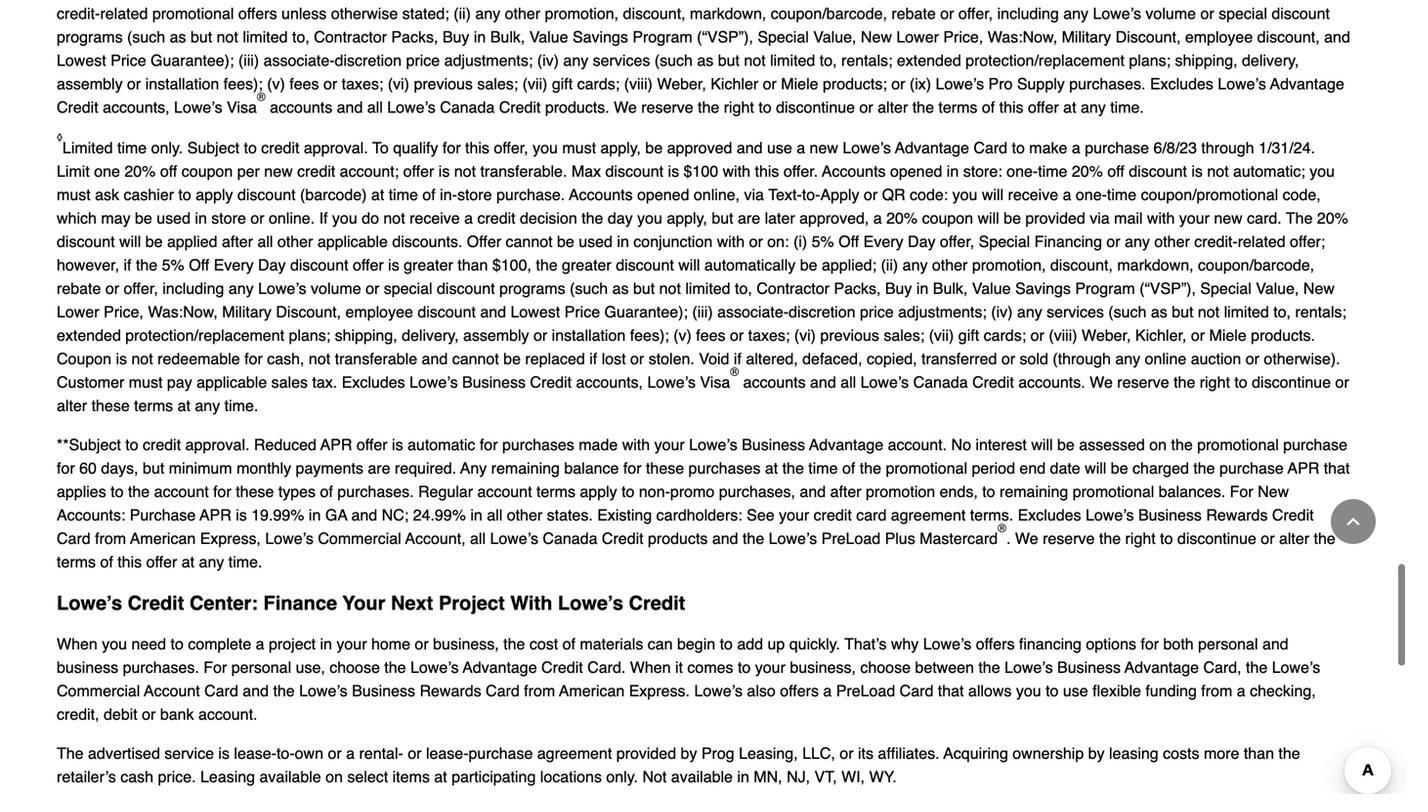 Task type: describe. For each thing, give the bounding box(es) containing it.
1 vertical spatial remaining
[[1000, 483, 1069, 501]]

only. inside the 'the advertised service is lease-to-own or a rental- or lease-purchase agreement provided by prog leasing, llc, or its affiliates. acquiring ownership by leasing costs more than the retailer's cash price. leasing available on select items at participating locations only. not available in mn, nj, vt, wi, wy.'
[[606, 768, 638, 786]]

the up allows
[[979, 659, 1001, 677]]

and inside the ® accounts and all lowe's canada credit accounts. we reserve the right to discontinue or alter these terms at any time.
[[810, 373, 836, 391]]

0 vertical spatial receive
[[1008, 186, 1059, 204]]

limit
[[57, 162, 90, 180]]

or down cards;
[[1002, 350, 1016, 368]]

(iii)
[[692, 303, 713, 321]]

you left need
[[102, 635, 127, 653]]

bulk,
[[933, 279, 968, 298]]

to right need
[[171, 635, 184, 653]]

up
[[768, 635, 785, 653]]

card down between at the bottom right of the page
[[900, 682, 934, 700]]

6/8/23
[[1154, 139, 1197, 157]]

a right make
[[1072, 139, 1081, 157]]

than inside the 'the advertised service is lease-to-own or a rental- or lease-purchase agreement provided by prog leasing, llc, or its affiliates. acquiring ownership by leasing costs more than the retailer's cash price. leasing available on select items at participating locations only. not available in mn, nj, vt, wi, wy.'
[[1244, 745, 1275, 763]]

1 horizontal spatial coupon
[[922, 209, 974, 227]]

discount up volume at the left top of the page
[[290, 256, 348, 274]]

0 vertical spatial when
[[57, 635, 98, 653]]

0 horizontal spatial limited
[[686, 279, 731, 298]]

0 vertical spatial apr
[[321, 436, 352, 454]]

be left approved
[[646, 139, 663, 157]]

guarantee);
[[605, 303, 688, 321]]

1 horizontal spatial from
[[524, 682, 555, 700]]

canada inside **subject to credit approval. reduced apr offer is automatic for purchases made with your lowe's business advantage account. no interest will be assessed on the promotional purchase for 60 days, but minimum monthly payments are required. any remaining balance for these purchases at the time of the promotional period end date will be charged the purchase apr that applies to the account for these types of purchases. regular account terms apply to non-promo purchases, and after promotion ends, to remaining promotional balances. for new accounts: purchase apr is 19.99% in ga and nc; 24.99% in all other states. existing cardholders: see your credit card agreement terms. excludes lowe's business rewards credit card from american express, lowe's commercial account, all lowe's canada credit products and the lowe's preload plus mastercard
[[543, 530, 598, 548]]

credit up the (barcode)
[[297, 162, 335, 180]]

® for accounts.
[[730, 366, 739, 379]]

lowe's down use,
[[299, 682, 348, 700]]

code,
[[1283, 186, 1321, 204]]

the down the see
[[743, 530, 765, 548]]

terms inside ® . we reserve the right to discontinue or alter the terms of this offer at any time.
[[57, 553, 96, 571]]

with up online,
[[723, 162, 751, 180]]

the left chevron up image on the bottom right of the page
[[1314, 530, 1336, 548]]

options
[[1086, 635, 1137, 653]]

60
[[79, 459, 97, 477]]

provided inside ◊ limited time only. subject to credit approval. to qualify for this offer, you must apply, be approved and use a new lowe's advantage card to make a purchase 6/8/23 through 1/31/24. limit one 20% off coupon per new credit account; offer is not transferable. max discount is $100 with this offer. accounts opened in store: one-time 20% off discount is not automatic; you must ask cashier to apply discount (barcode) at time of in-store purchase. accounts opened online, via text-to-apply or qr code: you will receive a one-time coupon/promotional code, which may be used in store or online. if you do not receive a credit decision the day you apply, but are later approved, a 20% coupon will be provided via mail with your new card. the 20% discount will be applied after all other applicable discounts. offer cannot be used in conjunction with or on: (i) 5% off every day offer, special financing or any other credit-related offer; however, if the 5% off every day discount offer is greater than $100, the greater discount will automatically be applied; (ii) any other promotion, discount, markdown, coupon/barcode, rebate or offer, including any lowe's volume or special discount programs (such as but not limited to, contractor packs, buy in bulk, value savings program ("vsp"), special value, new lower price, was:now, military discount, employee discount and lowest price guarantee); (iii) associate-discretion price adjustments; (iv) any services (such as but not limited to, rentals; extended protection/replacement plans; shipping, delivery, assembly or installation fees); (v) fees or taxes; (vi) previous sales; (vii) gift cards; or (viii) weber, kichler, or miele products. coupon is not redeemable for cash, not transferable and cannot be replaced if lost or stolen. void if altered, defaced, copied, transferred or sold (through any online auction or otherwise). customer must pay applicable sales tax. excludes lowe's business credit accounts, lowe's visa
[[1026, 209, 1086, 227]]

in up applied
[[195, 209, 207, 227]]

this up text-
[[755, 162, 779, 180]]

1 horizontal spatial accounts
[[822, 162, 886, 180]]

1 vertical spatial applicable
[[197, 373, 267, 391]]

accounts,
[[576, 373, 643, 391]]

0 horizontal spatial one-
[[1007, 162, 1038, 180]]

time. inside ® . we reserve the right to discontinue or alter the terms of this offer at any time.
[[229, 553, 262, 571]]

time inside **subject to credit approval. reduced apr offer is automatic for purchases made with your lowe's business advantage account. no interest will be assessed on the promotional purchase for 60 days, but minimum monthly payments are required. any remaining balance for these purchases at the time of the promotional period end date will be charged the purchase apr that applies to the account for these types of purchases. regular account terms apply to non-promo purchases, and after promotion ends, to remaining promotional balances. for new accounts: purchase apr is 19.99% in ga and nc; 24.99% in all other states. existing cardholders: see your credit card agreement terms. excludes lowe's business rewards credit card from american express, lowe's commercial account, all lowe's canada credit products and the lowe's preload plus mastercard
[[809, 459, 838, 477]]

1 vertical spatial via
[[1090, 209, 1110, 227]]

your right the see
[[779, 506, 810, 524]]

of inside ® . we reserve the right to discontinue or alter the terms of this offer at any time.
[[100, 553, 113, 571]]

1 by from the left
[[681, 745, 697, 763]]

advantage down cost
[[463, 659, 537, 677]]

purchases. inside **subject to credit approval. reduced apr offer is automatic for purchases made with your lowe's business advantage account. no interest will be assessed on the promotional purchase for 60 days, but minimum monthly payments are required. any remaining balance for these purchases at the time of the promotional period end date will be charged the purchase apr that applies to the account for these types of purchases. regular account terms apply to non-promo purchases, and after promotion ends, to remaining promotional balances. for new accounts: purchase apr is 19.99% in ga and nc; 24.99% in all other states. existing cardholders: see your credit card agreement terms. excludes lowe's business rewards credit card from american express, lowe's commercial account, all lowe's canada credit products and the lowe's preload plus mastercard
[[338, 483, 414, 501]]

its
[[858, 745, 874, 763]]

apply inside **subject to credit approval. reduced apr offer is automatic for purchases made with your lowe's business advantage account. no interest will be assessed on the promotional purchase for 60 days, but minimum monthly payments are required. any remaining balance for these purchases at the time of the promotional period end date will be charged the purchase apr that applies to the account for these types of purchases. regular account terms apply to non-promo purchases, and after promotion ends, to remaining promotional balances. for new accounts: purchase apr is 19.99% in ga and nc; 24.99% in all other states. existing cardholders: see your credit card agreement terms. excludes lowe's business rewards credit card from american express, lowe's commercial account, all lowe's canada credit products and the lowe's preload plus mastercard
[[580, 483, 617, 501]]

online
[[1145, 350, 1187, 368]]

0 horizontal spatial business,
[[433, 635, 499, 653]]

customer
[[57, 373, 124, 391]]

at inside the ® accounts and all lowe's canada credit accounts. we reserve the right to discontinue or alter these terms at any time.
[[178, 397, 191, 415]]

you right allows
[[1016, 682, 1042, 700]]

the down assessed
[[1099, 530, 1121, 548]]

1 vertical spatial store
[[211, 209, 246, 227]]

0 horizontal spatial coupon
[[182, 162, 233, 180]]

lowe's up between at the bottom right of the page
[[923, 635, 972, 653]]

we inside ® . we reserve the right to discontinue or alter the terms of this offer at any time.
[[1015, 530, 1039, 548]]

terms inside '® accounts and all lowe's canada credit products. we reserve the right to discontinue or alter the terms of this offer at any time.'
[[939, 98, 978, 116]]

at inside ◊ limited time only. subject to credit approval. to qualify for this offer, you must apply, be approved and use a new lowe's advantage card to make a purchase 6/8/23 through 1/31/24. limit one 20% off coupon per new credit account; offer is not transferable. max discount is $100 with this offer. accounts opened in store: one-time 20% off discount is not automatic; you must ask cashier to apply discount (barcode) at time of in-store purchase. accounts opened online, via text-to-apply or qr code: you will receive a one-time coupon/promotional code, which may be used in store or online. if you do not receive a credit decision the day you apply, but are later approved, a 20% coupon will be provided via mail with your new card. the 20% discount will be applied after all other applicable discounts. offer cannot be used in conjunction with or on: (i) 5% off every day offer, special financing or any other credit-related offer; however, if the 5% off every day discount offer is greater than $100, the greater discount will automatically be applied; (ii) any other promotion, discount, markdown, coupon/barcode, rebate or offer, including any lowe's volume or special discount programs (such as but not limited to, contractor packs, buy in bulk, value savings program ("vsp"), special value, new lower price, was:now, military discount, employee discount and lowest price guarantee); (iii) associate-discretion price adjustments; (iv) any services (such as but not limited to, rentals; extended protection/replacement plans; shipping, delivery, assembly or installation fees); (v) fees or taxes; (vi) previous sales; (vii) gift cards; or (viii) weber, kichler, or miele products. coupon is not redeemable for cash, not transferable and cannot be replaced if lost or stolen. void if altered, defaced, copied, transferred or sold (through any online auction or otherwise). customer must pay applicable sales tax. excludes lowe's business credit accounts, lowe's visa
[[371, 186, 384, 204]]

associate-
[[718, 303, 789, 321]]

1 vertical spatial special
[[1201, 279, 1252, 298]]

american inside **subject to credit approval. reduced apr offer is automatic for purchases made with your lowe's business advantage account. no interest will be assessed on the promotional purchase for 60 days, but minimum monthly payments are required. any remaining balance for these purchases at the time of the promotional period end date will be charged the purchase apr that applies to the account for these types of purchases. regular account terms apply to non-promo purchases, and after promotion ends, to remaining promotional balances. for new accounts: purchase apr is 19.99% in ga and nc; 24.99% in all other states. existing cardholders: see your credit card agreement terms. excludes lowe's business rewards credit card from american express, lowe's commercial account, all lowe's canada credit products and the lowe's preload plus mastercard
[[130, 530, 196, 548]]

for inside the when you need to complete a project in your home or business, the cost of materials can begin to add up quickly. that's why lowe's offers financing options for both personal and business purchases. for personal use, choose the lowe's advantage credit card. when it comes to your business, choose between the lowe's business advantage card, the lowe's commercial account card and the lowe's business rewards card from american express. lowe's also offers a preload card that allows you to use flexible funding from a checking, credit, debit or bank account.
[[204, 659, 227, 677]]

in right buy
[[917, 279, 929, 298]]

sales;
[[884, 326, 925, 344]]

of inside '® accounts and all lowe's canada credit products. we reserve the right to discontinue or alter the terms of this offer at any time.'
[[982, 98, 995, 116]]

business up purchases,
[[742, 436, 805, 454]]

cost
[[530, 635, 558, 653]]

that inside the when you need to complete a project in your home or business, the cost of materials can begin to add up quickly. that's why lowe's offers financing options for both personal and business purchases. for personal use, choose the lowe's advantage credit card. when it comes to your business, choose between the lowe's business advantage card, the lowe's commercial account card and the lowe's business rewards card from american express. lowe's also offers a preload card that allows you to use flexible funding from a checking, credit, debit or bank account.
[[938, 682, 964, 700]]

to up days,
[[125, 436, 138, 454]]

lowe's inside '® accounts and all lowe's canada credit products. we reserve the right to discontinue or alter the terms of this offer at any time.'
[[387, 98, 436, 116]]

on inside **subject to credit approval. reduced apr offer is automatic for purchases made with your lowe's business advantage account. no interest will be assessed on the promotional purchase for 60 days, but minimum monthly payments are required. any remaining balance for these purchases at the time of the promotional period end date will be charged the purchase apr that applies to the account for these types of purchases. regular account terms apply to non-promo purchases, and after promotion ends, to remaining promotional balances. for new accounts: purchase apr is 19.99% in ga and nc; 24.99% in all other states. existing cardholders: see your credit card agreement terms. excludes lowe's business rewards credit card from american express, lowe's commercial account, all lowe's canada credit products and the lowe's preload plus mastercard
[[1150, 436, 1167, 454]]

lowest
[[511, 303, 560, 321]]

purchase up balances.
[[1220, 459, 1284, 477]]

a down qr
[[874, 209, 882, 227]]

employee
[[346, 303, 413, 321]]

1 horizontal spatial limited
[[1224, 303, 1270, 321]]

2 horizontal spatial these
[[646, 459, 684, 477]]

this up transferable.
[[465, 139, 490, 157]]

prog
[[702, 745, 735, 763]]

lowe's down stolen.
[[648, 373, 696, 391]]

for right qualify
[[443, 139, 461, 157]]

and right purchases,
[[800, 483, 826, 501]]

american inside the when you need to complete a project in your home or business, the cost of materials can begin to add up quickly. that's why lowe's offers financing options for both personal and business purchases. for personal use, choose the lowe's advantage credit card. when it comes to your business, choose between the lowe's business advantage card, the lowe's commercial account card and the lowe's business rewards card from american express. lowe's also offers a preload card that allows you to use flexible funding from a checking, credit, debit or bank account.
[[559, 682, 625, 700]]

to up 'per'
[[244, 139, 257, 157]]

discounts.
[[392, 233, 463, 251]]

be down assessed
[[1111, 459, 1129, 477]]

lowe's up discount,
[[258, 279, 307, 298]]

or down lowest on the top
[[534, 326, 548, 344]]

0 horizontal spatial cannot
[[452, 350, 499, 368]]

0 horizontal spatial remaining
[[491, 459, 560, 477]]

or down mail in the right top of the page
[[1107, 233, 1121, 251]]

not up coupon/promotional
[[1207, 162, 1229, 180]]

credit inside the when you need to complete a project in your home or business, the cost of materials can begin to add up quickly. that's why lowe's offers financing options for both personal and business purchases. for personal use, choose the lowe's advantage credit card. when it comes to your business, choose between the lowe's business advantage card, the lowe's commercial account card and the lowe's business rewards card from american express. lowe's also offers a preload card that allows you to use flexible funding from a checking, credit, debit or bank account.
[[542, 659, 583, 677]]

in inside the 'the advertised service is lease-to-own or a rental- or lease-purchase agreement provided by prog leasing, llc, or its affiliates. acquiring ownership by leasing costs more than the retailer's cash price. leasing available on select items at participating locations only. not available in mn, nj, vt, wi, wy.'
[[737, 768, 750, 786]]

between
[[915, 659, 974, 677]]

with
[[510, 592, 553, 615]]

terms.
[[970, 506, 1014, 524]]

0 vertical spatial (such
[[570, 279, 608, 298]]

terms inside the ® accounts and all lowe's canada credit accounts. we reserve the right to discontinue or alter these terms at any time.
[[134, 397, 173, 415]]

if
[[319, 209, 328, 227]]

to inside ® . we reserve the right to discontinue or alter the terms of this offer at any time.
[[1160, 530, 1173, 548]]

card inside **subject to credit approval. reduced apr offer is automatic for purchases made with your lowe's business advantage account. no interest will be assessed on the promotional purchase for 60 days, but minimum monthly payments are required. any remaining balance for these purchases at the time of the promotional period end date will be charged the purchase apr that applies to the account for these types of purchases. regular account terms apply to non-promo purchases, and after promotion ends, to remaining promotional balances. for new accounts: purchase apr is 19.99% in ga and nc; 24.99% in all other states. existing cardholders: see your credit card agreement terms. excludes lowe's business rewards credit card from american express, lowe's commercial account, all lowe's canada credit products and the lowe's preload plus mastercard
[[57, 530, 91, 548]]

credit inside the ® accounts and all lowe's canada credit accounts. we reserve the right to discontinue or alter these terms at any time.
[[973, 373, 1014, 391]]

or left online.
[[251, 209, 264, 227]]

bank
[[160, 706, 194, 724]]

is up special
[[388, 256, 399, 274]]

to down add
[[738, 659, 751, 677]]

rentals;
[[1296, 303, 1347, 321]]

not up guarantee);
[[659, 279, 681, 298]]

2 off from the left
[[1108, 162, 1125, 180]]

1 horizontal spatial apply,
[[667, 209, 708, 227]]

lowe's up promo
[[689, 436, 738, 454]]

new inside **subject to credit approval. reduced apr offer is automatic for purchases made with your lowe's business advantage account. no interest will be assessed on the promotional purchase for 60 days, but minimum monthly payments are required. any remaining balance for these purchases at the time of the promotional period end date will be charged the purchase apr that applies to the account for these types of purchases. regular account terms apply to non-promo purchases, and after promotion ends, to remaining promotional balances. for new accounts: purchase apr is 19.99% in ga and nc; 24.99% in all other states. existing cardholders: see your credit card agreement terms. excludes lowe's business rewards credit card from american express, lowe's commercial account, all lowe's canada credit products and the lowe's preload plus mastercard
[[1258, 483, 1289, 501]]

for left 60
[[57, 459, 75, 477]]

items
[[393, 768, 430, 786]]

rebate
[[57, 279, 101, 298]]

redeemable
[[158, 350, 240, 368]]

discontinue for products.
[[776, 98, 855, 116]]

0 horizontal spatial every
[[214, 256, 254, 274]]

0 vertical spatial 5%
[[812, 233, 834, 251]]

1 horizontal spatial offers
[[976, 635, 1015, 653]]

lowe's inside the ® accounts and all lowe's canada credit accounts. we reserve the right to discontinue or alter these terms at any time.
[[861, 373, 909, 391]]

19.99%
[[251, 506, 304, 524]]

credit up need
[[128, 592, 184, 615]]

0 horizontal spatial offer,
[[124, 279, 158, 298]]

right for products.
[[724, 98, 754, 116]]

the up programs
[[536, 256, 558, 274]]

0 horizontal spatial purchases
[[502, 436, 575, 454]]

chevron up image
[[1344, 512, 1364, 532]]

participating
[[452, 768, 536, 786]]

assessed
[[1079, 436, 1145, 454]]

lowe's up business
[[57, 592, 122, 615]]

(ii)
[[881, 256, 898, 274]]

1 vertical spatial business,
[[790, 659, 856, 677]]

than inside ◊ limited time only. subject to credit approval. to qualify for this offer, you must apply, be approved and use a new lowe's advantage card to make a purchase 6/8/23 through 1/31/24. limit one 20% off coupon per new credit account; offer is not transferable. max discount is $100 with this offer. accounts opened in store: one-time 20% off discount is not automatic; you must ask cashier to apply discount (barcode) at time of in-store purchase. accounts opened online, via text-to-apply or qr code: you will receive a one-time coupon/promotional code, which may be used in store or online. if you do not receive a credit decision the day you apply, but are later approved, a 20% coupon will be provided via mail with your new card. the 20% discount will be applied after all other applicable discounts. offer cannot be used in conjunction with or on: (i) 5% off every day offer, special financing or any other credit-related offer; however, if the 5% off every day discount offer is greater than $100, the greater discount will automatically be applied; (ii) any other promotion, discount, markdown, coupon/barcode, rebate or offer, including any lowe's volume or special discount programs (such as but not limited to, contractor packs, buy in bulk, value savings program ("vsp"), special value, new lower price, was:now, military discount, employee discount and lowest price guarantee); (iii) associate-discretion price adjustments; (iv) any services (such as but not limited to, rentals; extended protection/replacement plans; shipping, delivery, assembly or installation fees); (v) fees or taxes; (vi) previous sales; (vii) gift cards; or (viii) weber, kichler, or miele products. coupon is not redeemable for cash, not transferable and cannot be replaced if lost or stolen. void if altered, defaced, copied, transferred or sold (through any online auction or otherwise). customer must pay applicable sales tax. excludes lowe's business credit accounts, lowe's visa
[[458, 256, 488, 274]]

taxes;
[[748, 326, 790, 344]]

to up terms.
[[983, 483, 996, 501]]

1 vertical spatial when
[[630, 659, 671, 677]]

allows
[[969, 682, 1012, 700]]

coupon/barcode,
[[1198, 256, 1315, 274]]

purchases. inside the when you need to complete a project in your home or business, the cost of materials can begin to add up quickly. that's why lowe's offers financing options for both personal and business purchases. for personal use, choose the lowe's advantage credit card. when it comes to your business, choose between the lowe's business advantage card, the lowe's commercial account card and the lowe's business rewards card from american express. lowe's also offers a preload card that allows you to use flexible funding from a checking, credit, debit or bank account.
[[123, 659, 199, 677]]

accounts for products.
[[270, 98, 333, 116]]

programs
[[500, 279, 566, 298]]

locations
[[540, 768, 602, 786]]

transferable
[[335, 350, 417, 368]]

offer inside '® accounts and all lowe's canada credit products. we reserve the right to discontinue or alter the terms of this offer at any time.'
[[1028, 98, 1059, 116]]

credit inside ◊ limited time only. subject to credit approval. to qualify for this offer, you must apply, be approved and use a new lowe's advantage card to make a purchase 6/8/23 through 1/31/24. limit one 20% off coupon per new credit account; offer is not transferable. max discount is $100 with this offer. accounts opened in store: one-time 20% off discount is not automatic; you must ask cashier to apply discount (barcode) at time of in-store purchase. accounts opened online, via text-to-apply or qr code: you will receive a one-time coupon/promotional code, which may be used in store or online. if you do not receive a credit decision the day you apply, but are later approved, a 20% coupon will be provided via mail with your new card. the 20% discount will be applied after all other applicable discounts. offer cannot be used in conjunction with or on: (i) 5% off every day offer, special financing or any other credit-related offer; however, if the 5% off every day discount offer is greater than $100, the greater discount will automatically be applied; (ii) any other promotion, discount, markdown, coupon/barcode, rebate or offer, including any lowe's volume or special discount programs (such as but not limited to, contractor packs, buy in bulk, value savings program ("vsp"), special value, new lower price, was:now, military discount, employee discount and lowest price guarantee); (iii) associate-discretion price adjustments; (iv) any services (such as but not limited to, rentals; extended protection/replacement plans; shipping, delivery, assembly or installation fees); (v) fees or taxes; (vi) previous sales; (vii) gift cards; or (viii) weber, kichler, or miele products. coupon is not redeemable for cash, not transferable and cannot be replaced if lost or stolen. void if altered, defaced, copied, transferred or sold (through any online auction or otherwise). customer must pay applicable sales tax. excludes lowe's business credit accounts, lowe's visa
[[530, 373, 572, 391]]

1 choose from the left
[[330, 659, 380, 677]]

lowe's down financing
[[1005, 659, 1053, 677]]

preload inside the when you need to complete a project in your home or business, the cost of materials can begin to add up quickly. that's why lowe's offers financing options for both personal and business purchases. for personal use, choose the lowe's advantage credit card. when it comes to your business, choose between the lowe's business advantage card, the lowe's commercial account card and the lowe's business rewards card from american express. lowe's also offers a preload card that allows you to use flexible funding from a checking, credit, debit or bank account.
[[836, 682, 896, 700]]

at inside **subject to credit approval. reduced apr offer is automatic for purchases made with your lowe's business advantage account. no interest will be assessed on the promotional purchase for 60 days, but minimum monthly payments are required. any remaining balance for these purchases at the time of the promotional period end date will be charged the purchase apr that applies to the account for these types of purchases. regular account terms apply to non-promo purchases, and after promotion ends, to remaining promotional balances. for new accounts: purchase apr is 19.99% in ga and nc; 24.99% in all other states. existing cardholders: see your credit card agreement terms. excludes lowe's business rewards credit card from american express, lowe's commercial account, all lowe's canada credit products and the lowe's preload plus mastercard
[[765, 459, 778, 477]]

1 horizontal spatial cannot
[[506, 233, 553, 251]]

balances.
[[1159, 483, 1226, 501]]

1 horizontal spatial to,
[[1274, 303, 1291, 321]]

on inside the 'the advertised service is lease-to-own or a rental- or lease-purchase agreement provided by prog leasing, llc, or its affiliates. acquiring ownership by leasing costs more than the retailer's cash price. leasing available on select items at participating locations only. not available in mn, nj, vt, wi, wy.'
[[326, 768, 343, 786]]

you right "if"
[[332, 209, 357, 227]]

and down delivery,
[[422, 350, 448, 368]]

1 vertical spatial 5%
[[162, 256, 184, 274]]

1 horizontal spatial every
[[864, 233, 904, 251]]

or inside '® accounts and all lowe's canada credit products. we reserve the right to discontinue or alter the terms of this offer at any time.'
[[860, 98, 874, 116]]

1 vertical spatial offers
[[780, 682, 819, 700]]

assembly
[[463, 326, 529, 344]]

the inside the 'the advertised service is lease-to-own or a rental- or lease-purchase agreement provided by prog leasing, llc, or its affiliates. acquiring ownership by leasing costs more than the retailer's cash price. leasing available on select items at participating locations only. not available in mn, nj, vt, wi, wy.'
[[1279, 745, 1301, 763]]

alter for these
[[57, 397, 87, 415]]

charged
[[1133, 459, 1189, 477]]

not up in-
[[454, 162, 476, 180]]

be down (i)
[[800, 256, 818, 274]]

card up participating
[[486, 682, 520, 700]]

replaced
[[525, 350, 585, 368]]

alter for the
[[878, 98, 908, 116]]

leasing
[[1109, 745, 1159, 763]]

be up date
[[1058, 436, 1075, 454]]

1 horizontal spatial personal
[[1198, 635, 1258, 653]]

business down balances.
[[1139, 506, 1202, 524]]

1/31/24.
[[1259, 139, 1316, 157]]

at inside '® accounts and all lowe's canada credit products. we reserve the right to discontinue or alter the terms of this offer at any time.'
[[1064, 98, 1077, 116]]

1 vertical spatial promotional
[[886, 459, 968, 477]]

agreement inside **subject to credit approval. reduced apr offer is automatic for purchases made with your lowe's business advantage account. no interest will be assessed on the promotional purchase for 60 days, but minimum monthly payments are required. any remaining balance for these purchases at the time of the promotional period end date will be charged the purchase apr that applies to the account for these types of purchases. regular account terms apply to non-promo purchases, and after promotion ends, to remaining promotional balances. for new accounts: purchase apr is 19.99% in ga and nc; 24.99% in all other states. existing cardholders: see your credit card agreement terms. excludes lowe's business rewards credit card from american express, lowe's commercial account, all lowe's canada credit products and the lowe's preload plus mastercard
[[891, 506, 966, 524]]

2 account from the left
[[477, 483, 532, 501]]

applies
[[57, 483, 106, 501]]

be down decision at the left of the page
[[557, 233, 575, 251]]

financing
[[1019, 635, 1082, 653]]

0 horizontal spatial personal
[[231, 659, 291, 677]]

2 horizontal spatial must
[[562, 139, 596, 157]]

1 vertical spatial accounts
[[569, 186, 633, 204]]

1 vertical spatial (such
[[1109, 303, 1147, 321]]

.
[[1007, 530, 1011, 548]]

lowe's down the home
[[411, 659, 459, 677]]

0 horizontal spatial receive
[[410, 209, 460, 227]]

your down up
[[755, 659, 786, 677]]

shipping,
[[335, 326, 398, 344]]

or inside the ® accounts and all lowe's canada credit accounts. we reserve the right to discontinue or alter these terms at any time.
[[1336, 373, 1350, 391]]

1 vertical spatial day
[[258, 256, 286, 274]]

use inside the when you need to complete a project in your home or business, the cost of materials can begin to add up quickly. that's why lowe's offers financing options for both personal and business purchases. for personal use, choose the lowe's advantage credit card. when it comes to your business, choose between the lowe's business advantage card, the lowe's commercial account card and the lowe's business rewards card from american express. lowe's also offers a preload card that allows you to use flexible funding from a checking, credit, debit or bank account.
[[1063, 682, 1089, 700]]

1 vertical spatial offer,
[[940, 233, 975, 251]]

purchase up scroll to top element
[[1284, 436, 1348, 454]]

that inside **subject to credit approval. reduced apr offer is automatic for purchases made with your lowe's business advantage account. no interest will be assessed on the promotional purchase for 60 days, but minimum monthly payments are required. any remaining balance for these purchases at the time of the promotional period end date will be charged the purchase apr that applies to the account for these types of purchases. regular account terms apply to non-promo purchases, and after promotion ends, to remaining promotional balances. for new accounts: purchase apr is 19.99% in ga and nc; 24.99% in all other states. existing cardholders: see your credit card agreement terms. excludes lowe's business rewards credit card from american express, lowe's commercial account, all lowe's canada credit products and the lowe's preload plus mastercard
[[1324, 459, 1350, 477]]

2 vertical spatial new
[[1214, 209, 1243, 227]]

and inside '® accounts and all lowe's canada credit products. we reserve the right to discontinue or alter the terms of this offer at any time.'
[[337, 98, 363, 116]]

after inside **subject to credit approval. reduced apr offer is automatic for purchases made with your lowe's business advantage account. no interest will be assessed on the promotional purchase for 60 days, but minimum monthly payments are required. any remaining balance for these purchases at the time of the promotional period end date will be charged the purchase apr that applies to the account for these types of purchases. regular account terms apply to non-promo purchases, and after promotion ends, to remaining promotional balances. for new accounts: purchase apr is 19.99% in ga and nc; 24.99% in all other states. existing cardholders: see your credit card agreement terms. excludes lowe's business rewards credit card from american express, lowe's commercial account, all lowe's canada credit products and the lowe's preload plus mastercard
[[830, 483, 862, 501]]

the up purchases,
[[783, 459, 804, 477]]

0 vertical spatial new
[[810, 139, 839, 157]]

1 horizontal spatial opened
[[890, 162, 943, 180]]

but inside **subject to credit approval. reduced apr offer is automatic for purchases made with your lowe's business advantage account. no interest will be assessed on the promotional purchase for 60 days, but minimum monthly payments are required. any remaining balance for these purchases at the time of the promotional period end date will be charged the purchase apr that applies to the account for these types of purchases. regular account terms apply to non-promo purchases, and after promotion ends, to remaining promotional balances. for new accounts: purchase apr is 19.99% in ga and nc; 24.99% in all other states. existing cardholders: see your credit card agreement terms. excludes lowe's business rewards credit card from american express, lowe's commercial account, all lowe's canada credit products and the lowe's preload plus mastercard
[[143, 459, 164, 477]]

reserve inside ® . we reserve the right to discontinue or alter the terms of this offer at any time.
[[1043, 530, 1095, 548]]

1 lease- from the left
[[234, 745, 277, 763]]

2 by from the left
[[1089, 745, 1105, 763]]

offer inside ® . we reserve the right to discontinue or alter the terms of this offer at any time.
[[146, 553, 177, 571]]

be left applied
[[145, 233, 163, 251]]

right for accounts.
[[1200, 373, 1231, 391]]

1 horizontal spatial these
[[236, 483, 274, 501]]

defaced,
[[803, 350, 863, 368]]

ask
[[95, 186, 119, 204]]

leasing,
[[739, 745, 798, 763]]

adjustments;
[[898, 303, 987, 321]]

discount up the however,
[[57, 233, 115, 251]]

plans;
[[289, 326, 331, 344]]

for up any
[[480, 436, 498, 454]]

1 horizontal spatial if
[[590, 350, 597, 368]]

and down complete
[[243, 682, 269, 700]]

0 vertical spatial to,
[[735, 279, 752, 298]]

0 horizontal spatial if
[[124, 256, 131, 274]]

to- inside ◊ limited time only. subject to credit approval. to qualify for this offer, you must apply, be approved and use a new lowe's advantage card to make a purchase 6/8/23 through 1/31/24. limit one 20% off coupon per new credit account; offer is not transferable. max discount is $100 with this offer. accounts opened in store: one-time 20% off discount is not automatic; you must ask cashier to apply discount (barcode) at time of in-store purchase. accounts opened online, via text-to-apply or qr code: you will receive a one-time coupon/promotional code, which may be used in store or online. if you do not receive a credit decision the day you apply, but are later approved, a 20% coupon will be provided via mail with your new card. the 20% discount will be applied after all other applicable discounts. offer cannot be used in conjunction with or on: (i) 5% off every day offer, special financing or any other credit-related offer; however, if the 5% off every day discount offer is greater than $100, the greater discount will automatically be applied; (ii) any other promotion, discount, markdown, coupon/barcode, rebate or offer, including any lowe's volume or special discount programs (such as but not limited to, contractor packs, buy in bulk, value savings program ("vsp"), special value, new lower price, was:now, military discount, employee discount and lowest price guarantee); (iii) associate-discretion price adjustments; (iv) any services (such as but not limited to, rentals; extended protection/replacement plans; shipping, delivery, assembly or installation fees); (v) fees or taxes; (vi) previous sales; (vii) gift cards; or (viii) weber, kichler, or miele products. coupon is not redeemable for cash, not transferable and cannot be replaced if lost or stolen. void if altered, defaced, copied, transferred or sold (through any online auction or otherwise). customer must pay applicable sales tax. excludes lowe's business credit accounts, lowe's visa
[[802, 186, 821, 204]]

® accounts and all lowe's canada credit accounts. we reserve the right to discontinue or alter these terms at any time.
[[57, 366, 1350, 415]]

0 vertical spatial as
[[612, 279, 629, 298]]

was:now,
[[148, 303, 218, 321]]

the down days,
[[128, 483, 150, 501]]

lowe's down comes
[[694, 682, 743, 700]]

any
[[460, 459, 487, 477]]

is up express,
[[236, 506, 247, 524]]

need
[[131, 635, 166, 653]]

the left day
[[582, 209, 603, 227]]

existing
[[597, 506, 652, 524]]

the down 'project'
[[273, 682, 295, 700]]

or up 'price,'
[[105, 279, 119, 298]]

of inside the when you need to complete a project in your home or business, the cost of materials can begin to add up quickly. that's why lowe's offers financing options for both personal and business purchases. for personal use, choose the lowe's advantage credit card. when it comes to your business, choose between the lowe's business advantage card, the lowe's commercial account card and the lowe's business rewards card from american express. lowe's also offers a preload card that allows you to use flexible funding from a checking, credit, debit or bank account.
[[563, 635, 576, 653]]

or left bank
[[142, 706, 156, 724]]

do
[[362, 209, 379, 227]]

otherwise).
[[1264, 350, 1341, 368]]

non-
[[639, 483, 670, 501]]

at inside ® . we reserve the right to discontinue or alter the terms of this offer at any time.
[[182, 553, 195, 571]]

you up the code,
[[1310, 162, 1335, 180]]

1 vertical spatial as
[[1151, 303, 1168, 321]]

lowe's up qr
[[843, 139, 891, 157]]

reserve for accounts.
[[1118, 373, 1170, 391]]

we for accounts.
[[1090, 373, 1113, 391]]

are inside **subject to credit approval. reduced apr offer is automatic for purchases made with your lowe's business advantage account. no interest will be assessed on the promotional purchase for 60 days, but minimum monthly payments are required. any remaining balance for these purchases at the time of the promotional period end date will be charged the purchase apr that applies to the account for these types of purchases. regular account terms apply to non-promo purchases, and after promotion ends, to remaining promotional balances. for new accounts: purchase apr is 19.99% in ga and nc; 24.99% in all other states. existing cardholders: see your credit card agreement terms. excludes lowe's business rewards credit card from american express, lowe's commercial account, all lowe's canada credit products and the lowe's preload plus mastercard
[[368, 459, 390, 477]]

and up assembly
[[480, 303, 506, 321]]

day
[[608, 209, 633, 227]]

1 horizontal spatial must
[[129, 373, 163, 391]]

lowe's down 19.99%
[[265, 530, 314, 548]]

plus
[[885, 530, 916, 548]]

or right lost
[[630, 350, 644, 368]]

lowe's up checking,
[[1272, 659, 1321, 677]]

card down complete
[[204, 682, 238, 700]]

preload inside **subject to credit approval. reduced apr offer is automatic for purchases made with your lowe's business advantage account. no interest will be assessed on the promotional purchase for 60 days, but minimum monthly payments are required. any remaining balance for these purchases at the time of the promotional period end date will be charged the purchase apr that applies to the account for these types of purchases. regular account terms apply to non-promo purchases, and after promotion ends, to remaining promotional balances. for new accounts: purchase apr is 19.99% in ga and nc; 24.99% in all other states. existing cardholders: see your credit card agreement terms. excludes lowe's business rewards credit card from american express, lowe's commercial account, all lowe's canada credit products and the lowe's preload plus mastercard
[[822, 530, 881, 548]]

may
[[101, 209, 131, 227]]

also
[[747, 682, 776, 700]]

cards;
[[984, 326, 1026, 344]]

a up offer
[[464, 209, 473, 227]]

to- inside the 'the advertised service is lease-to-own or a rental- or lease-purchase agreement provided by prog leasing, llc, or its affiliates. acquiring ownership by leasing costs more than the retailer's cash price. leasing available on select items at participating locations only. not available in mn, nj, vt, wi, wy.'
[[277, 745, 295, 763]]

discretion
[[789, 303, 856, 321]]

account,
[[405, 530, 466, 548]]

you down store:
[[953, 186, 978, 204]]

1 vertical spatial opened
[[637, 186, 690, 204]]

complete
[[188, 635, 251, 653]]

2 horizontal spatial promotional
[[1198, 436, 1279, 454]]

excludes inside **subject to credit approval. reduced apr offer is automatic for purchases made with your lowe's business advantage account. no interest will be assessed on the promotional purchase for 60 days, but minimum monthly payments are required. any remaining balance for these purchases at the time of the promotional period end date will be charged the purchase apr that applies to the account for these types of purchases. regular account terms apply to non-promo purchases, and after promotion ends, to remaining promotional balances. for new accounts: purchase apr is 19.99% in ga and nc; 24.99% in all other states. existing cardholders: see your credit card agreement terms. excludes lowe's business rewards credit card from american express, lowe's commercial account, all lowe's canada credit products and the lowe's preload plus mastercard
[[1018, 506, 1082, 524]]

is up the required.
[[392, 436, 403, 454]]

delivery,
[[402, 326, 459, 344]]

price
[[860, 303, 894, 321]]

this inside ® . we reserve the right to discontinue or alter the terms of this offer at any time.
[[118, 553, 142, 571]]

1 horizontal spatial applicable
[[317, 233, 388, 251]]

2 horizontal spatial apr
[[1288, 459, 1320, 477]]

0 vertical spatial off
[[839, 233, 859, 251]]

2 horizontal spatial from
[[1202, 682, 1233, 700]]

discount down 'per'
[[237, 186, 296, 204]]

0 horizontal spatial via
[[744, 186, 764, 204]]

® accounts and all lowe's canada credit products. we reserve the right to discontinue or alter the terms of this offer at any time.
[[257, 91, 1144, 116]]

0 horizontal spatial used
[[157, 209, 191, 227]]

0 horizontal spatial off
[[189, 256, 209, 274]]

(v)
[[674, 326, 692, 344]]

products. inside '® accounts and all lowe's canada credit products. we reserve the right to discontinue or alter the terms of this offer at any time.'
[[545, 98, 610, 116]]

® for products.
[[257, 91, 266, 104]]

offer
[[467, 233, 502, 251]]

discount right max
[[606, 162, 664, 180]]

$100
[[684, 162, 719, 180]]

purchase inside ◊ limited time only. subject to credit approval. to qualify for this offer, you must apply, be approved and use a new lowe's advantage card to make a purchase 6/8/23 through 1/31/24. limit one 20% off coupon per new credit account; offer is not transferable. max discount is $100 with this offer. accounts opened in store: one-time 20% off discount is not automatic; you must ask cashier to apply discount (barcode) at time of in-store purchase. accounts opened online, via text-to-apply or qr code: you will receive a one-time coupon/promotional code, which may be used in store or online. if you do not receive a credit decision the day you apply, but are later approved, a 20% coupon will be provided via mail with your new card. the 20% discount will be applied after all other applicable discounts. offer cannot be used in conjunction with or on: (i) 5% off every day offer, special financing or any other credit-related offer; however, if the 5% off every day discount offer is greater than $100, the greater discount will automatically be applied; (ii) any other promotion, discount, markdown, coupon/barcode, rebate or offer, including any lowe's volume or special discount programs (such as but not limited to, contractor packs, buy in bulk, value savings program ("vsp"), special value, new lower price, was:now, military discount, employee discount and lowest price guarantee); (iii) associate-discretion price adjustments; (iv) any services (such as but not limited to, rentals; extended protection/replacement plans; shipping, delivery, assembly or installation fees); (v) fees or taxes; (vi) previous sales; (vii) gift cards; or (viii) weber, kichler, or miele products. coupon is not redeemable for cash, not transferable and cannot be replaced if lost or stolen. void if altered, defaced, copied, transferred or sold (through any online auction or otherwise). customer must pay applicable sales tax. excludes lowe's business credit accounts, lowe's visa
[[1085, 139, 1150, 157]]

canada for accounts.
[[914, 373, 968, 391]]

make
[[1030, 139, 1068, 157]]

all right account,
[[470, 530, 486, 548]]

to left make
[[1012, 139, 1025, 157]]

discontinue for accounts.
[[1252, 373, 1331, 391]]

for inside **subject to credit approval. reduced apr offer is automatic for purchases made with your lowe's business advantage account. no interest will be assessed on the promotional purchase for 60 days, but minimum monthly payments are required. any remaining balance for these purchases at the time of the promotional period end date will be charged the purchase apr that applies to the account for these types of purchases. regular account terms apply to non-promo purchases, and after promotion ends, to remaining promotional balances. for new accounts: purchase apr is 19.99% in ga and nc; 24.99% in all other states. existing cardholders: see your credit card agreement terms. excludes lowe's business rewards credit card from american express, lowe's commercial account, all lowe's canada credit products and the lowe's preload plus mastercard
[[1230, 483, 1254, 501]]

provided inside the 'the advertised service is lease-to-own or a rental- or lease-purchase agreement provided by prog leasing, llc, or its affiliates. acquiring ownership by leasing costs more than the retailer's cash price. leasing available on select items at participating locations only. not available in mn, nj, vt, wi, wy.'
[[616, 745, 676, 763]]

the left cost
[[504, 635, 525, 653]]

coupon/promotional
[[1141, 186, 1279, 204]]

1 horizontal spatial offer,
[[494, 139, 528, 157]]

1 horizontal spatial purchases
[[689, 459, 761, 477]]

visa
[[700, 373, 730, 391]]

0 horizontal spatial apr
[[200, 506, 231, 524]]

code:
[[910, 186, 948, 204]]

store:
[[963, 162, 1003, 180]]

not up tax.
[[309, 350, 331, 368]]

or right the home
[[415, 635, 429, 653]]

the up balances.
[[1194, 459, 1216, 477]]

1 greater from the left
[[404, 256, 453, 274]]

0 vertical spatial day
[[908, 233, 936, 251]]

credit-
[[1195, 233, 1238, 251]]

nj,
[[787, 768, 810, 786]]

price.
[[158, 768, 196, 786]]

comes
[[688, 659, 734, 677]]

automatically
[[705, 256, 796, 274]]

service
[[164, 745, 214, 763]]

0 vertical spatial special
[[979, 233, 1030, 251]]

qr
[[882, 186, 906, 204]]

is right coupon
[[116, 350, 127, 368]]

with up automatically
[[717, 233, 745, 251]]



Task type: vqa. For each thing, say whether or not it's contained in the screenshot.
Carol Stream Lowe's button
no



Task type: locate. For each thing, give the bounding box(es) containing it.
after inside ◊ limited time only. subject to credit approval. to qualify for this offer, you must apply, be approved and use a new lowe's advantage card to make a purchase 6/8/23 through 1/31/24. limit one 20% off coupon per new credit account; offer is not transferable. max discount is $100 with this offer. accounts opened in store: one-time 20% off discount is not automatic; you must ask cashier to apply discount (barcode) at time of in-store purchase. accounts opened online, via text-to-apply or qr code: you will receive a one-time coupon/promotional code, which may be used in store or online. if you do not receive a credit decision the day you apply, but are later approved, a 20% coupon will be provided via mail with your new card. the 20% discount will be applied after all other applicable discounts. offer cannot be used in conjunction with or on: (i) 5% off every day offer, special financing or any other credit-related offer; however, if the 5% off every day discount offer is greater than $100, the greater discount will automatically be applied; (ii) any other promotion, discount, markdown, coupon/barcode, rebate or offer, including any lowe's volume or special discount programs (such as but not limited to, contractor packs, buy in bulk, value savings program ("vsp"), special value, new lower price, was:now, military discount, employee discount and lowest price guarantee); (iii) associate-discretion price adjustments; (iv) any services (such as but not limited to, rentals; extended protection/replacement plans; shipping, delivery, assembly or installation fees); (v) fees or taxes; (vi) previous sales; (vii) gift cards; or (viii) weber, kichler, or miele products. coupon is not redeemable for cash, not transferable and cannot be replaced if lost or stolen. void if altered, defaced, copied, transferred or sold (through any online auction or otherwise). customer must pay applicable sales tax. excludes lowe's business credit accounts, lowe's visa
[[222, 233, 253, 251]]

0 horizontal spatial products.
[[545, 98, 610, 116]]

in inside the when you need to complete a project in your home or business, the cost of materials can begin to add up quickly. that's why lowe's offers financing options for both personal and business purchases. for personal use, choose the lowe's advantage credit card. when it comes to your business, choose between the lowe's business advantage card, the lowe's commercial account card and the lowe's business rewards card from american express. lowe's also offers a preload card that allows you to use flexible funding from a checking, credit, debit or bank account.
[[320, 635, 332, 653]]

commercial inside **subject to credit approval. reduced apr offer is automatic for purchases made with your lowe's business advantage account. no interest will be assessed on the promotional purchase for 60 days, but minimum monthly payments are required. any remaining balance for these purchases at the time of the promotional period end date will be charged the purchase apr that applies to the account for these types of purchases. regular account terms apply to non-promo purchases, and after promotion ends, to remaining promotional balances. for new accounts: purchase apr is 19.99% in ga and nc; 24.99% in all other states. existing cardholders: see your credit card agreement terms. excludes lowe's business rewards credit card from american express, lowe's commercial account, all lowe's canada credit products and the lowe's preload plus mastercard
[[318, 530, 401, 548]]

2 choose from the left
[[861, 659, 911, 677]]

other up bulk,
[[932, 256, 968, 274]]

be down "cashier"
[[135, 209, 152, 227]]

on left select
[[326, 768, 343, 786]]

1 horizontal spatial lease-
[[426, 745, 469, 763]]

0 vertical spatial business,
[[433, 635, 499, 653]]

card inside ◊ limited time only. subject to credit approval. to qualify for this offer, you must apply, be approved and use a new lowe's advantage card to make a purchase 6/8/23 through 1/31/24. limit one 20% off coupon per new credit account; offer is not transferable. max discount is $100 with this offer. accounts opened in store: one-time 20% off discount is not automatic; you must ask cashier to apply discount (barcode) at time of in-store purchase. accounts opened online, via text-to-apply or qr code: you will receive a one-time coupon/promotional code, which may be used in store or online. if you do not receive a credit decision the day you apply, but are later approved, a 20% coupon will be provided via mail with your new card. the 20% discount will be applied after all other applicable discounts. offer cannot be used in conjunction with or on: (i) 5% off every day offer, special financing or any other credit-related offer; however, if the 5% off every day discount offer is greater than $100, the greater discount will automatically be applied; (ii) any other promotion, discount, markdown, coupon/barcode, rebate or offer, including any lowe's volume or special discount programs (such as but not limited to, contractor packs, buy in bulk, value savings program ("vsp"), special value, new lower price, was:now, military discount, employee discount and lowest price guarantee); (iii) associate-discretion price adjustments; (iv) any services (such as but not limited to, rentals; extended protection/replacement plans; shipping, delivery, assembly or installation fees); (v) fees or taxes; (vi) previous sales; (vii) gift cards; or (viii) weber, kichler, or miele products. coupon is not redeemable for cash, not transferable and cannot be replaced if lost or stolen. void if altered, defaced, copied, transferred or sold (through any online auction or otherwise). customer must pay applicable sales tax. excludes lowe's business credit accounts, lowe's visa
[[974, 139, 1008, 157]]

all inside '® accounts and all lowe's canada credit products. we reserve the right to discontinue or alter the terms of this offer at any time.'
[[367, 98, 383, 116]]

to inside '® accounts and all lowe's canada credit products. we reserve the right to discontinue or alter the terms of this offer at any time.'
[[759, 98, 772, 116]]

0 horizontal spatial new
[[264, 162, 293, 180]]

0 horizontal spatial new
[[1258, 483, 1289, 501]]

only. inside ◊ limited time only. subject to credit approval. to qualify for this offer, you must apply, be approved and use a new lowe's advantage card to make a purchase 6/8/23 through 1/31/24. limit one 20% off coupon per new credit account; offer is not transferable. max discount is $100 with this offer. accounts opened in store: one-time 20% off discount is not automatic; you must ask cashier to apply discount (barcode) at time of in-store purchase. accounts opened online, via text-to-apply or qr code: you will receive a one-time coupon/promotional code, which may be used in store or online. if you do not receive a credit decision the day you apply, but are later approved, a 20% coupon will be provided via mail with your new card. the 20% discount will be applied after all other applicable discounts. offer cannot be used in conjunction with or on: (i) 5% off every day offer, special financing or any other credit-related offer; however, if the 5% off every day discount offer is greater than $100, the greater discount will automatically be applied; (ii) any other promotion, discount, markdown, coupon/barcode, rebate or offer, including any lowe's volume or special discount programs (such as but not limited to, contractor packs, buy in bulk, value savings program ("vsp"), special value, new lower price, was:now, military discount, employee discount and lowest price guarantee); (iii) associate-discretion price adjustments; (iv) any services (such as but not limited to, rentals; extended protection/replacement plans; shipping, delivery, assembly or installation fees); (v) fees or taxes; (vi) previous sales; (vii) gift cards; or (viii) weber, kichler, or miele products. coupon is not redeemable for cash, not transferable and cannot be replaced if lost or stolen. void if altered, defaced, copied, transferred or sold (through any online auction or otherwise). customer must pay applicable sales tax. excludes lowe's business credit accounts, lowe's visa
[[151, 139, 183, 157]]

1 vertical spatial must
[[57, 186, 91, 204]]

1 horizontal spatial store
[[457, 186, 492, 204]]

0 horizontal spatial american
[[130, 530, 196, 548]]

0 horizontal spatial by
[[681, 745, 697, 763]]

must down limit
[[57, 186, 91, 204]]

® inside the ® accounts and all lowe's canada credit accounts. we reserve the right to discontinue or alter these terms at any time.
[[730, 366, 739, 379]]

discontinue inside the ® accounts and all lowe's canada credit accounts. we reserve the right to discontinue or alter these terms at any time.
[[1252, 373, 1331, 391]]

all inside ◊ limited time only. subject to credit approval. to qualify for this offer, you must apply, be approved and use a new lowe's advantage card to make a purchase 6/8/23 through 1/31/24. limit one 20% off coupon per new credit account; offer is not transferable. max discount is $100 with this offer. accounts opened in store: one-time 20% off discount is not automatic; you must ask cashier to apply discount (barcode) at time of in-store purchase. accounts opened online, via text-to-apply or qr code: you will receive a one-time coupon/promotional code, which may be used in store or online. if you do not receive a credit decision the day you apply, but are later approved, a 20% coupon will be provided via mail with your new card. the 20% discount will be applied after all other applicable discounts. offer cannot be used in conjunction with or on: (i) 5% off every day offer, special financing or any other credit-related offer; however, if the 5% off every day discount offer is greater than $100, the greater discount will automatically be applied; (ii) any other promotion, discount, markdown, coupon/barcode, rebate or offer, including any lowe's volume or special discount programs (such as but not limited to, contractor packs, buy in bulk, value savings program ("vsp"), special value, new lower price, was:now, military discount, employee discount and lowest price guarantee); (iii) associate-discretion price adjustments; (iv) any services (such as but not limited to, rentals; extended protection/replacement plans; shipping, delivery, assembly or installation fees); (v) fees or taxes; (vi) previous sales; (vii) gift cards; or (viii) weber, kichler, or miele products. coupon is not redeemable for cash, not transferable and cannot be replaced if lost or stolen. void if altered, defaced, copied, transferred or sold (through any online auction or otherwise). customer must pay applicable sales tax. excludes lowe's business credit accounts, lowe's visa
[[258, 233, 273, 251]]

purchase inside the 'the advertised service is lease-to-own or a rental- or lease-purchase agreement provided by prog leasing, llc, or its affiliates. acquiring ownership by leasing costs more than the retailer's cash price. leasing available on select items at participating locations only. not available in mn, nj, vt, wi, wy.'
[[469, 745, 533, 763]]

◊
[[57, 131, 62, 145]]

1 horizontal spatial new
[[810, 139, 839, 157]]

0 horizontal spatial from
[[95, 530, 126, 548]]

0 horizontal spatial apply
[[196, 186, 233, 204]]

2 horizontal spatial if
[[734, 350, 742, 368]]

is
[[439, 162, 450, 180], [668, 162, 679, 180], [1192, 162, 1203, 180], [388, 256, 399, 274], [116, 350, 127, 368], [392, 436, 403, 454], [236, 506, 247, 524], [218, 745, 230, 763]]

approval. inside **subject to credit approval. reduced apr offer is automatic for purchases made with your lowe's business advantage account. no interest will be assessed on the promotional purchase for 60 days, but minimum monthly payments are required. any remaining balance for these purchases at the time of the promotional period end date will be charged the purchase apr that applies to the account for these types of purchases. regular account terms apply to non-promo purchases, and after promotion ends, to remaining promotional balances. for new accounts: purchase apr is 19.99% in ga and nc; 24.99% in all other states. existing cardholders: see your credit card agreement terms. excludes lowe's business rewards credit card from american express, lowe's commercial account, all lowe's canada credit products and the lowe's preload plus mastercard
[[185, 436, 250, 454]]

discontinue down balances.
[[1178, 530, 1257, 548]]

other up markdown,
[[1155, 233, 1190, 251]]

opened
[[890, 162, 943, 180], [637, 186, 690, 204]]

0 vertical spatial approval.
[[304, 139, 368, 157]]

rewards inside **subject to credit approval. reduced apr offer is automatic for purchases made with your lowe's business advantage account. no interest will be assessed on the promotional purchase for 60 days, but minimum monthly payments are required. any remaining balance for these purchases at the time of the promotional period end date will be charged the purchase apr that applies to the account for these types of purchases. regular account terms apply to non-promo purchases, and after promotion ends, to remaining promotional balances. for new accounts: purchase apr is 19.99% in ga and nc; 24.99% in all other states. existing cardholders: see your credit card agreement terms. excludes lowe's business rewards credit card from american express, lowe's commercial account, all lowe's canada credit products and the lowe's preload plus mastercard
[[1206, 506, 1268, 524]]

® for discontinue
[[998, 522, 1007, 536]]

business down options
[[1058, 659, 1121, 677]]

american down the card.
[[559, 682, 625, 700]]

alter inside ® . we reserve the right to discontinue or alter the terms of this offer at any time.
[[1279, 530, 1310, 548]]

lost
[[602, 350, 626, 368]]

® . we reserve the right to discontinue or alter the terms of this offer at any time.
[[57, 522, 1336, 571]]

terms up the states.
[[537, 483, 576, 501]]

time. inside '® accounts and all lowe's canada credit products. we reserve the right to discontinue or alter the terms of this offer at any time.'
[[1111, 98, 1144, 116]]

discontinue inside ® . we reserve the right to discontinue or alter the terms of this offer at any time.
[[1178, 530, 1257, 548]]

greater
[[404, 256, 453, 274], [562, 256, 612, 274]]

flexible
[[1093, 682, 1142, 700]]

transferred
[[922, 350, 997, 368]]

0 horizontal spatial excludes
[[342, 373, 405, 391]]

than
[[458, 256, 488, 274], [1244, 745, 1275, 763]]

1 off from the left
[[160, 162, 177, 180]]

copied,
[[867, 350, 917, 368]]

your down coupon/promotional
[[1180, 209, 1210, 227]]

accounts inside '® accounts and all lowe's canada credit products. we reserve the right to discontinue or alter the terms of this offer at any time.'
[[270, 98, 333, 116]]

offer up volume at the left top of the page
[[353, 256, 384, 274]]

right inside '® accounts and all lowe's canada credit products. we reserve the right to discontinue or alter the terms of this offer at any time.'
[[724, 98, 754, 116]]

which
[[57, 209, 97, 227]]

1 vertical spatial approval.
[[185, 436, 250, 454]]

with right made on the bottom
[[622, 436, 650, 454]]

business inside ◊ limited time only. subject to credit approval. to qualify for this offer, you must apply, be approved and use a new lowe's advantage card to make a purchase 6/8/23 through 1/31/24. limit one 20% off coupon per new credit account; offer is not transferable. max discount is $100 with this offer. accounts opened in store: one-time 20% off discount is not automatic; you must ask cashier to apply discount (barcode) at time of in-store purchase. accounts opened online, via text-to-apply or qr code: you will receive a one-time coupon/promotional code, which may be used in store or online. if you do not receive a credit decision the day you apply, but are later approved, a 20% coupon will be provided via mail with your new card. the 20% discount will be applied after all other applicable discounts. offer cannot be used in conjunction with or on: (i) 5% off every day offer, special financing or any other credit-related offer; however, if the 5% off every day discount offer is greater than $100, the greater discount will automatically be applied; (ii) any other promotion, discount, markdown, coupon/barcode, rebate or offer, including any lowe's volume or special discount programs (such as but not limited to, contractor packs, buy in bulk, value savings program ("vsp"), special value, new lower price, was:now, military discount, employee discount and lowest price guarantee); (iii) associate-discretion price adjustments; (iv) any services (such as but not limited to, rentals; extended protection/replacement plans; shipping, delivery, assembly or installation fees); (v) fees or taxes; (vi) previous sales; (vii) gift cards; or (viii) weber, kichler, or miele products. coupon is not redeemable for cash, not transferable and cannot be replaced if lost or stolen. void if altered, defaced, copied, transferred or sold (through any online auction or otherwise). customer must pay applicable sales tax. excludes lowe's business credit accounts, lowe's visa
[[462, 373, 526, 391]]

1 vertical spatial every
[[214, 256, 254, 274]]

1 vertical spatial only.
[[606, 768, 638, 786]]

2 horizontal spatial right
[[1200, 373, 1231, 391]]

2 vertical spatial promotional
[[1073, 483, 1155, 501]]

0 horizontal spatial to-
[[277, 745, 295, 763]]

available
[[260, 768, 321, 786], [671, 768, 733, 786]]

purchases up balance
[[502, 436, 575, 454]]

0 horizontal spatial must
[[57, 186, 91, 204]]

1 available from the left
[[260, 768, 321, 786]]

other
[[278, 233, 313, 251], [1155, 233, 1190, 251], [932, 256, 968, 274], [507, 506, 543, 524]]

credit right subject
[[261, 139, 300, 157]]

accounts up apply
[[822, 162, 886, 180]]

subject
[[187, 139, 240, 157]]

1 horizontal spatial by
[[1089, 745, 1105, 763]]

1 vertical spatial commercial
[[57, 682, 140, 700]]

0 horizontal spatial (such
[[570, 279, 608, 298]]

2 vertical spatial these
[[236, 483, 274, 501]]

credit up transferable.
[[499, 98, 541, 116]]

excludes inside ◊ limited time only. subject to credit approval. to qualify for this offer, you must apply, be approved and use a new lowe's advantage card to make a purchase 6/8/23 through 1/31/24. limit one 20% off coupon per new credit account; offer is not transferable. max discount is $100 with this offer. accounts opened in store: one-time 20% off discount is not automatic; you must ask cashier to apply discount (barcode) at time of in-store purchase. accounts opened online, via text-to-apply or qr code: you will receive a one-time coupon/promotional code, which may be used in store or online. if you do not receive a credit decision the day you apply, but are later approved, a 20% coupon will be provided via mail with your new card. the 20% discount will be applied after all other applicable discounts. offer cannot be used in conjunction with or on: (i) 5% off every day offer, special financing or any other credit-related offer; however, if the 5% off every day discount offer is greater than $100, the greater discount will automatically be applied; (ii) any other promotion, discount, markdown, coupon/barcode, rebate or offer, including any lowe's volume or special discount programs (such as but not limited to, contractor packs, buy in bulk, value savings program ("vsp"), special value, new lower price, was:now, military discount, employee discount and lowest price guarantee); (iii) associate-discretion price adjustments; (iv) any services (such as but not limited to, rentals; extended protection/replacement plans; shipping, delivery, assembly or installation fees); (v) fees or taxes; (vi) previous sales; (vii) gift cards; or (viii) weber, kichler, or miele products. coupon is not redeemable for cash, not transferable and cannot be replaced if lost or stolen. void if altered, defaced, copied, transferred or sold (through any online auction or otherwise). customer must pay applicable sales tax. excludes lowe's business credit accounts, lowe's visa
[[342, 373, 405, 391]]

not up miele on the top
[[1198, 303, 1220, 321]]

® inside '® accounts and all lowe's canada credit products. we reserve the right to discontinue or alter the terms of this offer at any time.'
[[257, 91, 266, 104]]

if right void
[[734, 350, 742, 368]]

volume
[[311, 279, 361, 298]]

in down day
[[617, 233, 629, 251]]

per
[[237, 162, 260, 180]]

the up retailer's
[[57, 745, 84, 763]]

including
[[162, 279, 224, 298]]

offer.
[[784, 162, 818, 180]]

special down coupon/barcode, on the top of the page
[[1201, 279, 1252, 298]]

at
[[1064, 98, 1077, 116], [371, 186, 384, 204], [178, 397, 191, 415], [765, 459, 778, 477], [182, 553, 195, 571], [434, 768, 447, 786]]

2 horizontal spatial offer,
[[940, 233, 975, 251]]

offer up make
[[1028, 98, 1059, 116]]

2 available from the left
[[671, 768, 733, 786]]

0 vertical spatial purchases
[[502, 436, 575, 454]]

right inside ® . we reserve the right to discontinue or alter the terms of this offer at any time.
[[1126, 530, 1156, 548]]

canada up transferable.
[[440, 98, 495, 116]]

1 vertical spatial used
[[579, 233, 613, 251]]

fees);
[[630, 326, 669, 344]]

2 vertical spatial alter
[[1279, 530, 1310, 548]]

0 vertical spatial apply,
[[601, 139, 641, 157]]

business down assembly
[[462, 373, 526, 391]]

or
[[860, 98, 874, 116], [864, 186, 878, 204], [251, 209, 264, 227], [749, 233, 763, 251], [1107, 233, 1121, 251], [105, 279, 119, 298], [366, 279, 380, 298], [534, 326, 548, 344], [730, 326, 744, 344], [1031, 326, 1045, 344], [1191, 326, 1205, 344], [630, 350, 644, 368], [1002, 350, 1016, 368], [1246, 350, 1260, 368], [1336, 373, 1350, 391], [1261, 530, 1275, 548], [415, 635, 429, 653], [142, 706, 156, 724], [328, 745, 342, 763], [408, 745, 422, 763], [840, 745, 854, 763]]

0 vertical spatial promotional
[[1198, 436, 1279, 454]]

the advertised service is lease-to-own or a rental- or lease-purchase agreement provided by prog leasing, llc, or its affiliates. acquiring ownership by leasing costs more than the retailer's cash price. leasing available on select items at participating locations only. not available in mn, nj, vt, wi, wy.
[[57, 745, 1301, 786]]

discount down 6/8/23
[[1129, 162, 1187, 180]]

packs,
[[834, 279, 881, 298]]

card
[[856, 506, 887, 524]]

purchase left 6/8/23
[[1085, 139, 1150, 157]]

for left both
[[1141, 635, 1159, 653]]

fees
[[696, 326, 726, 344]]

credit left scroll to top element
[[1273, 506, 1314, 524]]

1 vertical spatial purchases.
[[123, 659, 199, 677]]

or up auction
[[1191, 326, 1205, 344]]

agreement inside the 'the advertised service is lease-to-own or a rental- or lease-purchase agreement provided by prog leasing, llc, or its affiliates. acquiring ownership by leasing costs more than the retailer's cash price. leasing available on select items at participating locations only. not available in mn, nj, vt, wi, wy.'
[[537, 745, 612, 763]]

all inside the ® accounts and all lowe's canada credit accounts. we reserve the right to discontinue or alter these terms at any time.
[[841, 373, 856, 391]]

in right 24.99%
[[471, 506, 483, 524]]

credit up minimum
[[143, 436, 181, 454]]

offer, up bulk,
[[940, 233, 975, 251]]

accounts:
[[57, 506, 125, 524]]

2 greater from the left
[[562, 256, 612, 274]]

(through
[[1053, 350, 1111, 368]]

end
[[1020, 459, 1046, 477]]

0 vertical spatial these
[[91, 397, 130, 415]]

1 vertical spatial after
[[830, 483, 862, 501]]

but right days,
[[143, 459, 164, 477]]

0 vertical spatial commercial
[[318, 530, 401, 548]]

select
[[347, 768, 388, 786]]

accounts
[[822, 162, 886, 180], [569, 186, 633, 204]]

other inside **subject to credit approval. reduced apr offer is automatic for purchases made with your lowe's business advantage account. no interest will be assessed on the promotional purchase for 60 days, but minimum monthly payments are required. any remaining balance for these purchases at the time of the promotional period end date will be charged the purchase apr that applies to the account for these types of purchases. regular account terms apply to non-promo purchases, and after promotion ends, to remaining promotional balances. for new accounts: purchase apr is 19.99% in ga and nc; 24.99% in all other states. existing cardholders: see your credit card agreement terms. excludes lowe's business rewards credit card from american express, lowe's commercial account, all lowe's canada credit products and the lowe's preload plus mastercard
[[507, 506, 543, 524]]

any inside '® accounts and all lowe's canada credit products. we reserve the right to discontinue or alter the terms of this offer at any time.'
[[1081, 98, 1106, 116]]

business down the home
[[352, 682, 415, 700]]

at up purchases,
[[765, 459, 778, 477]]

at down pay
[[178, 397, 191, 415]]

1 vertical spatial personal
[[231, 659, 291, 677]]

® inside ® . we reserve the right to discontinue or alter the terms of this offer at any time.
[[998, 522, 1007, 536]]

these inside the ® accounts and all lowe's canada credit accounts. we reserve the right to discontinue or alter these terms at any time.
[[91, 397, 130, 415]]

1 horizontal spatial promotional
[[1073, 483, 1155, 501]]

0 vertical spatial are
[[738, 209, 761, 227]]

0 horizontal spatial greater
[[404, 256, 453, 274]]

is inside the 'the advertised service is lease-to-own or a rental- or lease-purchase agreement provided by prog leasing, llc, or its affiliates. acquiring ownership by leasing costs more than the retailer's cash price. leasing available on select items at participating locations only. not available in mn, nj, vt, wi, wy.'
[[218, 745, 230, 763]]

("vsp"),
[[1140, 279, 1196, 298]]

with inside **subject to credit approval. reduced apr offer is automatic for purchases made with your lowe's business advantage account. no interest will be assessed on the promotional purchase for 60 days, but minimum monthly payments are required. any remaining balance for these purchases at the time of the promotional period end date will be charged the purchase apr that applies to the account for these types of purchases. regular account terms apply to non-promo purchases, and after promotion ends, to remaining promotional balances. for new accounts: purchase apr is 19.99% in ga and nc; 24.99% in all other states. existing cardholders: see your credit card agreement terms. excludes lowe's business rewards credit card from american express, lowe's commercial account, all lowe's canada credit products and the lowe's preload plus mastercard
[[622, 436, 650, 454]]

of inside ◊ limited time only. subject to credit approval. to qualify for this offer, you must apply, be approved and use a new lowe's advantage card to make a purchase 6/8/23 through 1/31/24. limit one 20% off coupon per new credit account; offer is not transferable. max discount is $100 with this offer. accounts opened in store: one-time 20% off discount is not automatic; you must ask cashier to apply discount (barcode) at time of in-store purchase. accounts opened online, via text-to-apply or qr code: you will receive a one-time coupon/promotional code, which may be used in store or online. if you do not receive a credit decision the day you apply, but are later approved, a 20% coupon will be provided via mail with your new card. the 20% discount will be applied after all other applicable discounts. offer cannot be used in conjunction with or on: (i) 5% off every day offer, special financing or any other credit-related offer; however, if the 5% off every day discount offer is greater than $100, the greater discount will automatically be applied; (ii) any other promotion, discount, markdown, coupon/barcode, rebate or offer, including any lowe's volume or special discount programs (such as but not limited to, contractor packs, buy in bulk, value savings program ("vsp"), special value, new lower price, was:now, military discount, employee discount and lowest price guarantee); (iii) associate-discretion price adjustments; (iv) any services (such as but not limited to, rentals; extended protection/replacement plans; shipping, delivery, assembly or installation fees); (v) fees or taxes; (vi) previous sales; (vii) gift cards; or (viii) weber, kichler, or miele products. coupon is not redeemable for cash, not transferable and cannot be replaced if lost or stolen. void if altered, defaced, copied, transferred or sold (through any online auction or otherwise). customer must pay applicable sales tax. excludes lowe's business credit accounts, lowe's visa
[[423, 186, 436, 204]]

credit down the replaced
[[530, 373, 572, 391]]

0 horizontal spatial offers
[[780, 682, 819, 700]]

personal
[[1198, 635, 1258, 653], [231, 659, 291, 677]]

1 vertical spatial provided
[[616, 745, 676, 763]]

(i)
[[794, 233, 808, 251]]

savings
[[1016, 279, 1071, 298]]

credit up can
[[629, 592, 685, 615]]

with right mail in the right top of the page
[[1147, 209, 1175, 227]]

0 horizontal spatial lease-
[[234, 745, 277, 763]]

choose down why
[[861, 659, 911, 677]]

for left cash,
[[244, 350, 263, 368]]

1 horizontal spatial off
[[1108, 162, 1125, 180]]

for inside the when you need to complete a project in your home or business, the cost of materials can begin to add up quickly. that's why lowe's offers financing options for both personal and business purchases. for personal use, choose the lowe's advantage credit card. when it comes to your business, choose between the lowe's business advantage card, the lowe's commercial account card and the lowe's business rewards card from american express. lowe's also offers a preload card that allows you to use flexible funding from a checking, credit, debit or bank account.
[[1141, 635, 1159, 653]]

however,
[[57, 256, 119, 274]]

for down minimum
[[213, 483, 231, 501]]

markdown,
[[1118, 256, 1194, 274]]

be up the promotion,
[[1004, 209, 1021, 227]]

1 horizontal spatial account
[[477, 483, 532, 501]]

1 horizontal spatial on
[[1150, 436, 1167, 454]]

1 horizontal spatial day
[[908, 233, 936, 251]]

account. inside the when you need to complete a project in your home or business, the cost of materials can begin to add up quickly. that's why lowe's offers financing options for both personal and business purchases. for personal use, choose the lowe's advantage credit card. when it comes to your business, choose between the lowe's business advantage card, the lowe's commercial account card and the lowe's business rewards card from american express. lowe's also offers a preload card that allows you to use flexible funding from a checking, credit, debit or bank account.
[[198, 706, 258, 724]]

one- up financing
[[1076, 186, 1107, 204]]

1 vertical spatial that
[[938, 682, 964, 700]]

in left ga
[[309, 506, 321, 524]]

promotional up 'promotion' on the right bottom of page
[[886, 459, 968, 477]]

advertised
[[88, 745, 160, 763]]

purchases
[[502, 436, 575, 454], [689, 459, 761, 477]]

account. inside **subject to credit approval. reduced apr offer is automatic for purchases made with your lowe's business advantage account. no interest will be assessed on the promotional purchase for 60 days, but minimum monthly payments are required. any remaining balance for these purchases at the time of the promotional period end date will be charged the purchase apr that applies to the account for these types of purchases. regular account terms apply to non-promo purchases, and after promotion ends, to remaining promotional balances. for new accounts: purchase apr is 19.99% in ga and nc; 24.99% in all other states. existing cardholders: see your credit card agreement terms. excludes lowe's business rewards credit card from american express, lowe's commercial account, all lowe's canada credit products and the lowe's preload plus mastercard
[[888, 436, 947, 454]]

any inside ® . we reserve the right to discontinue or alter the terms of this offer at any time.
[[199, 553, 224, 571]]

1 horizontal spatial the
[[1286, 209, 1313, 227]]

$100,
[[493, 256, 532, 274]]

scroll to top element
[[1331, 499, 1376, 544]]

1 horizontal spatial canada
[[543, 530, 598, 548]]

0 horizontal spatial that
[[938, 682, 964, 700]]

(such
[[570, 279, 608, 298], [1109, 303, 1147, 321]]

0 horizontal spatial choose
[[330, 659, 380, 677]]

1 vertical spatial coupon
[[922, 209, 974, 227]]

preload down that's at the right
[[836, 682, 896, 700]]

automatic;
[[1234, 162, 1306, 180]]

applied;
[[822, 256, 877, 274]]

new inside ◊ limited time only. subject to credit approval. to qualify for this offer, you must apply, be approved and use a new lowe's advantage card to make a purchase 6/8/23 through 1/31/24. limit one 20% off coupon per new credit account; offer is not transferable. max discount is $100 with this offer. accounts opened in store: one-time 20% off discount is not automatic; you must ask cashier to apply discount (barcode) at time of in-store purchase. accounts opened online, via text-to-apply or qr code: you will receive a one-time coupon/promotional code, which may be used in store or online. if you do not receive a credit decision the day you apply, but are later approved, a 20% coupon will be provided via mail with your new card. the 20% discount will be applied after all other applicable discounts. offer cannot be used in conjunction with or on: (i) 5% off every day offer, special financing or any other credit-related offer; however, if the 5% off every day discount offer is greater than $100, the greater discount will automatically be applied; (ii) any other promotion, discount, markdown, coupon/barcode, rebate or offer, including any lowe's volume or special discount programs (such as but not limited to, contractor packs, buy in bulk, value savings program ("vsp"), special value, new lower price, was:now, military discount, employee discount and lowest price guarantee); (iii) associate-discretion price adjustments; (iv) any services (such as but not limited to, rentals; extended protection/replacement plans; shipping, delivery, assembly or installation fees); (v) fees or taxes; (vi) previous sales; (vii) gift cards; or (viii) weber, kichler, or miele products. coupon is not redeemable for cash, not transferable and cannot be replaced if lost or stolen. void if altered, defaced, copied, transferred or sold (through any online auction or otherwise). customer must pay applicable sales tax. excludes lowe's business credit accounts, lowe's visa
[[1304, 279, 1335, 298]]

credit inside '® accounts and all lowe's canada credit products. we reserve the right to discontinue or alter the terms of this offer at any time.'
[[499, 98, 541, 116]]

excludes down date
[[1018, 506, 1082, 524]]

cash
[[120, 768, 153, 786]]

canada inside '® accounts and all lowe's canada credit products. we reserve the right to discontinue or alter the terms of this offer at any time.'
[[440, 98, 495, 116]]

1 horizontal spatial business,
[[790, 659, 856, 677]]

approval. inside ◊ limited time only. subject to credit approval. to qualify for this offer, you must apply, be approved and use a new lowe's advantage card to make a purchase 6/8/23 through 1/31/24. limit one 20% off coupon per new credit account; offer is not transferable. max discount is $100 with this offer. accounts opened in store: one-time 20% off discount is not automatic; you must ask cashier to apply discount (barcode) at time of in-store purchase. accounts opened online, via text-to-apply or qr code: you will receive a one-time coupon/promotional code, which may be used in store or online. if you do not receive a credit decision the day you apply, but are later approved, a 20% coupon will be provided via mail with your new card. the 20% discount will be applied after all other applicable discounts. offer cannot be used in conjunction with or on: (i) 5% off every day offer, special financing or any other credit-related offer; however, if the 5% off every day discount offer is greater than $100, the greater discount will automatically be applied; (ii) any other promotion, discount, markdown, coupon/barcode, rebate or offer, including any lowe's volume or special discount programs (such as but not limited to, contractor packs, buy in bulk, value savings program ("vsp"), special value, new lower price, was:now, military discount, employee discount and lowest price guarantee); (iii) associate-discretion price adjustments; (iv) any services (such as but not limited to, rentals; extended protection/replacement plans; shipping, delivery, assembly or installation fees); (v) fees or taxes; (vi) previous sales; (vii) gift cards; or (viii) weber, kichler, or miele products. coupon is not redeemable for cash, not transferable and cannot be replaced if lost or stolen. void if altered, defaced, copied, transferred or sold (through any online auction or otherwise). customer must pay applicable sales tax. excludes lowe's business credit accounts, lowe's visa
[[304, 139, 368, 157]]

the inside the ® accounts and all lowe's canada credit accounts. we reserve the right to discontinue or alter these terms at any time.
[[1174, 373, 1196, 391]]

1 vertical spatial one-
[[1076, 186, 1107, 204]]

2 vertical spatial apr
[[200, 506, 231, 524]]

terms inside **subject to credit approval. reduced apr offer is automatic for purchases made with your lowe's business advantage account. no interest will be assessed on the promotional purchase for 60 days, but minimum monthly payments are required. any remaining balance for these purchases at the time of the promotional period end date will be charged the purchase apr that applies to the account for these types of purchases. regular account terms apply to non-promo purchases, and after promotion ends, to remaining promotional balances. for new accounts: purchase apr is 19.99% in ga and nc; 24.99% in all other states. existing cardholders: see your credit card agreement terms. excludes lowe's business rewards credit card from american express, lowe's commercial account, all lowe's canada credit products and the lowe's preload plus mastercard
[[537, 483, 576, 501]]

minimum
[[169, 459, 232, 477]]

20% up offer;
[[1318, 209, 1349, 227]]

1 vertical spatial are
[[368, 459, 390, 477]]

0 vertical spatial apply
[[196, 186, 233, 204]]

than right the more
[[1244, 745, 1275, 763]]

are inside ◊ limited time only. subject to credit approval. to qualify for this offer, you must apply, be approved and use a new lowe's advantage card to make a purchase 6/8/23 through 1/31/24. limit one 20% off coupon per new credit account; offer is not transferable. max discount is $100 with this offer. accounts opened in store: one-time 20% off discount is not automatic; you must ask cashier to apply discount (barcode) at time of in-store purchase. accounts opened online, via text-to-apply or qr code: you will receive a one-time coupon/promotional code, which may be used in store or online. if you do not receive a credit decision the day you apply, but are later approved, a 20% coupon will be provided via mail with your new card. the 20% discount will be applied after all other applicable discounts. offer cannot be used in conjunction with or on: (i) 5% off every day offer, special financing or any other credit-related offer; however, if the 5% off every day discount offer is greater than $100, the greater discount will automatically be applied; (ii) any other promotion, discount, markdown, coupon/barcode, rebate or offer, including any lowe's volume or special discount programs (such as but not limited to, contractor packs, buy in bulk, value savings program ("vsp"), special value, new lower price, was:now, military discount, employee discount and lowest price guarantee); (iii) associate-discretion price adjustments; (iv) any services (such as but not limited to, rentals; extended protection/replacement plans; shipping, delivery, assembly or installation fees); (v) fees or taxes; (vi) previous sales; (vii) gift cards; or (viii) weber, kichler, or miele products. coupon is not redeemable for cash, not transferable and cannot be replaced if lost or stolen. void if altered, defaced, copied, transferred or sold (through any online auction or otherwise). customer must pay applicable sales tax. excludes lowe's business credit accounts, lowe's visa
[[738, 209, 761, 227]]

in-
[[440, 186, 457, 204]]

by left 'leasing'
[[1089, 745, 1105, 763]]

use inside ◊ limited time only. subject to credit approval. to qualify for this offer, you must apply, be approved and use a new lowe's advantage card to make a purchase 6/8/23 through 1/31/24. limit one 20% off coupon per new credit account; offer is not transferable. max discount is $100 with this offer. accounts opened in store: one-time 20% off discount is not automatic; you must ask cashier to apply discount (barcode) at time of in-store purchase. accounts opened online, via text-to-apply or qr code: you will receive a one-time coupon/promotional code, which may be used in store or online. if you do not receive a credit decision the day you apply, but are later approved, a 20% coupon will be provided via mail with your new card. the 20% discount will be applied after all other applicable discounts. offer cannot be used in conjunction with or on: (i) 5% off every day offer, special financing or any other credit-related offer; however, if the 5% off every day discount offer is greater than $100, the greater discount will automatically be applied; (ii) any other promotion, discount, markdown, coupon/barcode, rebate or offer, including any lowe's volume or special discount programs (such as but not limited to, contractor packs, buy in bulk, value savings program ("vsp"), special value, new lower price, was:now, military discount, employee discount and lowest price guarantee); (iii) associate-discretion price adjustments; (iv) any services (such as but not limited to, rentals; extended protection/replacement plans; shipping, delivery, assembly or installation fees); (v) fees or taxes; (vi) previous sales; (vii) gift cards; or (viii) weber, kichler, or miele products. coupon is not redeemable for cash, not transferable and cannot be replaced if lost or stolen. void if altered, defaced, copied, transferred or sold (through any online auction or otherwise). customer must pay applicable sales tax. excludes lowe's business credit accounts, lowe's visa
[[767, 139, 792, 157]]

advantage inside **subject to credit approval. reduced apr offer is automatic for purchases made with your lowe's business advantage account. no interest will be assessed on the promotional purchase for 60 days, but minimum monthly payments are required. any remaining balance for these purchases at the time of the promotional period end date will be charged the purchase apr that applies to the account for these types of purchases. regular account terms apply to non-promo purchases, and after promotion ends, to remaining promotional balances. for new accounts: purchase apr is 19.99% in ga and nc; 24.99% in all other states. existing cardholders: see your credit card agreement terms. excludes lowe's business rewards credit card from american express, lowe's commercial account, all lowe's canada credit products and the lowe's preload plus mastercard
[[809, 436, 884, 454]]

materials
[[580, 635, 643, 653]]

to,
[[735, 279, 752, 298], [1274, 303, 1291, 321]]

offer down qualify
[[403, 162, 434, 180]]

off up including
[[189, 256, 209, 274]]

canada inside the ® accounts and all lowe's canada credit accounts. we reserve the right to discontinue or alter these terms at any time.
[[914, 373, 968, 391]]

0 vertical spatial every
[[864, 233, 904, 251]]

discontinue
[[776, 98, 855, 116], [1252, 373, 1331, 391], [1178, 530, 1257, 548]]

when up business
[[57, 635, 98, 653]]

if
[[124, 256, 131, 274], [590, 350, 597, 368], [734, 350, 742, 368]]

at right items
[[434, 768, 447, 786]]

we inside the ® accounts and all lowe's canada credit accounts. we reserve the right to discontinue or alter these terms at any time.
[[1090, 373, 1113, 391]]

accounts for accounts.
[[743, 373, 806, 391]]

1 vertical spatial to,
[[1274, 303, 1291, 321]]

affiliates.
[[878, 745, 940, 763]]

this down "purchase"
[[118, 553, 142, 571]]

0 horizontal spatial 5%
[[162, 256, 184, 274]]

right up approved
[[724, 98, 754, 116]]

lowe's up materials
[[558, 592, 624, 615]]

at inside the 'the advertised service is lease-to-own or a rental- or lease-purchase agreement provided by prog leasing, llc, or its affiliates. acquiring ownership by leasing costs more than the retailer's cash price. leasing available on select items at participating locations only. not available in mn, nj, vt, wi, wy.'
[[434, 768, 447, 786]]

to- left rental-
[[277, 745, 295, 763]]

1 vertical spatial to-
[[277, 745, 295, 763]]

and down defaced,
[[810, 373, 836, 391]]

a up financing
[[1063, 186, 1072, 204]]

the up charged on the right of page
[[1171, 436, 1193, 454]]

0 horizontal spatial provided
[[616, 745, 676, 763]]

we inside '® accounts and all lowe's canada credit products. we reserve the right to discontinue or alter the terms of this offer at any time.'
[[614, 98, 637, 116]]

store up applied
[[211, 209, 246, 227]]

0 horizontal spatial account.
[[198, 706, 258, 724]]

we for products.
[[614, 98, 637, 116]]

related
[[1238, 233, 1286, 251]]

right down charged on the right of page
[[1126, 530, 1156, 548]]

payments
[[296, 459, 364, 477]]

right inside the ® accounts and all lowe's canada credit accounts. we reserve the right to discontinue or alter these terms at any time.
[[1200, 373, 1231, 391]]

alter down customer
[[57, 397, 87, 415]]

any inside the ® accounts and all lowe's canada credit accounts. we reserve the right to discontinue or alter these terms at any time.
[[195, 397, 220, 415]]

value
[[972, 279, 1011, 298]]

1 vertical spatial we
[[1090, 373, 1113, 391]]

your inside ◊ limited time only. subject to credit approval. to qualify for this offer, you must apply, be approved and use a new lowe's advantage card to make a purchase 6/8/23 through 1/31/24. limit one 20% off coupon per new credit account; offer is not transferable. max discount is $100 with this offer. accounts opened in store: one-time 20% off discount is not automatic; you must ask cashier to apply discount (barcode) at time of in-store purchase. accounts opened online, via text-to-apply or qr code: you will receive a one-time coupon/promotional code, which may be used in store or online. if you do not receive a credit decision the day you apply, but are later approved, a 20% coupon will be provided via mail with your new card. the 20% discount will be applied after all other applicable discounts. offer cannot be used in conjunction with or on: (i) 5% off every day offer, special financing or any other credit-related offer; however, if the 5% off every day discount offer is greater than $100, the greater discount will automatically be applied; (ii) any other promotion, discount, markdown, coupon/barcode, rebate or offer, including any lowe's volume or special discount programs (such as but not limited to, contractor packs, buy in bulk, value savings program ("vsp"), special value, new lower price, was:now, military discount, employee discount and lowest price guarantee); (iii) associate-discretion price adjustments; (iv) any services (such as but not limited to, rentals; extended protection/replacement plans; shipping, delivery, assembly or installation fees); (v) fees or taxes; (vi) previous sales; (vii) gift cards; or (viii) weber, kichler, or miele products. coupon is not redeemable for cash, not transferable and cannot be replaced if lost or stolen. void if altered, defaced, copied, transferred or sold (through any online auction or otherwise). customer must pay applicable sales tax. excludes lowe's business credit accounts, lowe's visa
[[1180, 209, 1210, 227]]

wy.
[[869, 768, 897, 786]]

the up 'price,'
[[136, 256, 158, 274]]

interest
[[976, 436, 1027, 454]]

contractor
[[757, 279, 830, 298]]

military
[[222, 303, 272, 321]]

1 horizontal spatial for
[[1230, 483, 1254, 501]]

to down balances.
[[1160, 530, 1173, 548]]

0 vertical spatial products.
[[545, 98, 610, 116]]

the inside the 'the advertised service is lease-to-own or a rental- or lease-purchase agreement provided by prog leasing, llc, or its affiliates. acquiring ownership by leasing costs more than the retailer's cash price. leasing available on select items at participating locations only. not available in mn, nj, vt, wi, wy.'
[[57, 745, 84, 763]]

time
[[117, 139, 147, 157], [1038, 162, 1068, 180], [389, 186, 418, 204], [1107, 186, 1137, 204], [809, 459, 838, 477]]

provided up not
[[616, 745, 676, 763]]

home
[[371, 635, 411, 653]]

offer inside **subject to credit approval. reduced apr offer is automatic for purchases made with your lowe's business advantage account. no interest will be assessed on the promotional purchase for 60 days, but minimum monthly payments are required. any remaining balance for these purchases at the time of the promotional period end date will be charged the purchase apr that applies to the account for these types of purchases. regular account terms apply to non-promo purchases, and after promotion ends, to remaining promotional balances. for new accounts: purchase apr is 19.99% in ga and nc; 24.99% in all other states. existing cardholders: see your credit card agreement terms. excludes lowe's business rewards credit card from american express, lowe's commercial account, all lowe's canada credit products and the lowe's preload plus mastercard
[[357, 436, 388, 454]]

installation
[[552, 326, 626, 344]]

cannot up $100,
[[506, 233, 553, 251]]

qualify
[[393, 139, 438, 157]]

a down card,
[[1237, 682, 1246, 700]]

via
[[744, 186, 764, 204], [1090, 209, 1110, 227]]

discount down offer
[[437, 279, 495, 298]]

canada for products.
[[440, 98, 495, 116]]

these down monthly
[[236, 483, 274, 501]]

but
[[712, 209, 734, 227], [633, 279, 655, 298], [1172, 303, 1194, 321], [143, 459, 164, 477]]

0 horizontal spatial are
[[368, 459, 390, 477]]

every up (ii)
[[864, 233, 904, 251]]

be down assembly
[[504, 350, 521, 368]]

at down "purchase"
[[182, 553, 195, 571]]

0 horizontal spatial accounts
[[270, 98, 333, 116]]

begin
[[677, 635, 716, 653]]

1 horizontal spatial are
[[738, 209, 761, 227]]

0 vertical spatial american
[[130, 530, 196, 548]]

® up 'per'
[[257, 91, 266, 104]]

the inside ◊ limited time only. subject to credit approval. to qualify for this offer, you must apply, be approved and use a new lowe's advantage card to make a purchase 6/8/23 through 1/31/24. limit one 20% off coupon per new credit account; offer is not transferable. max discount is $100 with this offer. accounts opened in store: one-time 20% off discount is not automatic; you must ask cashier to apply discount (barcode) at time of in-store purchase. accounts opened online, via text-to-apply or qr code: you will receive a one-time coupon/promotional code, which may be used in store or online. if you do not receive a credit decision the day you apply, but are later approved, a 20% coupon will be provided via mail with your new card. the 20% discount will be applied after all other applicable discounts. offer cannot be used in conjunction with or on: (i) 5% off every day offer, special financing or any other credit-related offer; however, if the 5% off every day discount offer is greater than $100, the greater discount will automatically be applied; (ii) any other promotion, discount, markdown, coupon/barcode, rebate or offer, including any lowe's volume or special discount programs (such as but not limited to, contractor packs, buy in bulk, value savings program ("vsp"), special value, new lower price, was:now, military discount, employee discount and lowest price guarantee); (iii) associate-discretion price adjustments; (iv) any services (such as but not limited to, rentals; extended protection/replacement plans; shipping, delivery, assembly or installation fees); (v) fees or taxes; (vi) previous sales; (vii) gift cards; or (viii) weber, kichler, or miele products. coupon is not redeemable for cash, not transferable and cannot be replaced if lost or stolen. void if altered, defaced, copied, transferred or sold (through any online auction or otherwise). customer must pay applicable sales tax. excludes lowe's business credit accounts, lowe's visa
[[1286, 209, 1313, 227]]

online,
[[694, 186, 740, 204]]

0 horizontal spatial account
[[154, 483, 209, 501]]

auction
[[1191, 350, 1242, 368]]

apply inside ◊ limited time only. subject to credit approval. to qualify for this offer, you must apply, be approved and use a new lowe's advantage card to make a purchase 6/8/23 through 1/31/24. limit one 20% off coupon per new credit account; offer is not transferable. max discount is $100 with this offer. accounts opened in store: one-time 20% off discount is not automatic; you must ask cashier to apply discount (barcode) at time of in-store purchase. accounts opened online, via text-to-apply or qr code: you will receive a one-time coupon/promotional code, which may be used in store or online. if you do not receive a credit decision the day you apply, but are later approved, a 20% coupon will be provided via mail with your new card. the 20% discount will be applied after all other applicable discounts. offer cannot be used in conjunction with or on: (i) 5% off every day offer, special financing or any other credit-related offer; however, if the 5% off every day discount offer is greater than $100, the greater discount will automatically be applied; (ii) any other promotion, discount, markdown, coupon/barcode, rebate or offer, including any lowe's volume or special discount programs (such as but not limited to, contractor packs, buy in bulk, value savings program ("vsp"), special value, new lower price, was:now, military discount, employee discount and lowest price guarantee); (iii) associate-discretion price adjustments; (iv) any services (such as but not limited to, rentals; extended protection/replacement plans; shipping, delivery, assembly or installation fees); (v) fees or taxes; (vi) previous sales; (vii) gift cards; or (viii) weber, kichler, or miele products. coupon is not redeemable for cash, not transferable and cannot be replaced if lost or stolen. void if altered, defaced, copied, transferred or sold (through any online auction or otherwise). customer must pay applicable sales tax. excludes lowe's business credit accounts, lowe's visa
[[196, 186, 233, 204]]

account;
[[340, 162, 399, 180]]

approval.
[[304, 139, 368, 157], [185, 436, 250, 454]]

2 horizontal spatial new
[[1214, 209, 1243, 227]]

you
[[533, 139, 558, 157], [1310, 162, 1335, 180], [953, 186, 978, 204], [332, 209, 357, 227], [637, 209, 663, 227], [102, 635, 127, 653], [1016, 682, 1042, 700]]

to, down value,
[[1274, 303, 1291, 321]]

price
[[565, 303, 600, 321]]

0 vertical spatial cannot
[[506, 233, 553, 251]]

canada
[[440, 98, 495, 116], [914, 373, 968, 391], [543, 530, 598, 548]]

preload
[[822, 530, 881, 548], [836, 682, 896, 700]]

services
[[1047, 303, 1104, 321]]

discontinue inside '® accounts and all lowe's canada credit products. we reserve the right to discontinue or alter the terms of this offer at any time.'
[[776, 98, 855, 116]]

card.
[[1247, 209, 1282, 227]]

commercial inside the when you need to complete a project in your home or business, the cost of materials can begin to add up quickly. that's why lowe's offers financing options for both personal and business purchases. for personal use, choose the lowe's advantage credit card. when it comes to your business, choose between the lowe's business advantage card, the lowe's commercial account card and the lowe's business rewards card from american express. lowe's also offers a preload card that allows you to use flexible funding from a checking, credit, debit or bank account.
[[57, 682, 140, 700]]

0 horizontal spatial applicable
[[197, 373, 267, 391]]

the down the code,
[[1286, 209, 1313, 227]]

offer;
[[1290, 233, 1326, 251]]

used
[[157, 209, 191, 227], [579, 233, 613, 251]]

promotion,
[[972, 256, 1046, 274]]

all right 24.99%
[[487, 506, 503, 524]]

2 lease- from the left
[[426, 745, 469, 763]]

1 account from the left
[[154, 483, 209, 501]]

decision
[[520, 209, 577, 227]]

products
[[648, 530, 708, 548]]

1 vertical spatial use
[[1063, 682, 1089, 700]]

a
[[797, 139, 806, 157], [1072, 139, 1081, 157], [1063, 186, 1072, 204], [464, 209, 473, 227], [874, 209, 882, 227], [256, 635, 264, 653], [823, 682, 832, 700], [1237, 682, 1246, 700], [346, 745, 355, 763]]

account. right bank
[[198, 706, 258, 724]]

0 horizontal spatial ®
[[257, 91, 266, 104]]

by
[[681, 745, 697, 763], [1089, 745, 1105, 763]]

time. inside the ® accounts and all lowe's canada credit accounts. we reserve the right to discontinue or alter these terms at any time.
[[224, 397, 258, 415]]

products. inside ◊ limited time only. subject to credit approval. to qualify for this offer, you must apply, be approved and use a new lowe's advantage card to make a purchase 6/8/23 through 1/31/24. limit one 20% off coupon per new credit account; offer is not transferable. max discount is $100 with this offer. accounts opened in store: one-time 20% off discount is not automatic; you must ask cashier to apply discount (barcode) at time of in-store purchase. accounts opened online, via text-to-apply or qr code: you will receive a one-time coupon/promotional code, which may be used in store or online. if you do not receive a credit decision the day you apply, but are later approved, a 20% coupon will be provided via mail with your new card. the 20% discount will be applied after all other applicable discounts. offer cannot be used in conjunction with or on: (i) 5% off every day offer, special financing or any other credit-related offer; however, if the 5% off every day discount offer is greater than $100, the greater discount will automatically be applied; (ii) any other promotion, discount, markdown, coupon/barcode, rebate or offer, including any lowe's volume or special discount programs (such as but not limited to, contractor packs, buy in bulk, value savings program ("vsp"), special value, new lower price, was:now, military discount, employee discount and lowest price guarantee); (iii) associate-discretion price adjustments; (iv) any services (such as but not limited to, rentals; extended protection/replacement plans; shipping, delivery, assembly or installation fees); (v) fees or taxes; (vi) previous sales; (vii) gift cards; or (viii) weber, kichler, or miele products. coupon is not redeemable for cash, not transferable and cannot be replaced if lost or stolen. void if altered, defaced, copied, transferred or sold (through any online auction or otherwise). customer must pay applicable sales tax. excludes lowe's business credit accounts, lowe's visa
[[1251, 326, 1316, 344]]

1 horizontal spatial than
[[1244, 745, 1275, 763]]

0 horizontal spatial rewards
[[420, 682, 481, 700]]

advantage up funding
[[1125, 659, 1199, 677]]

not right "do"
[[384, 209, 405, 227]]

0 vertical spatial excludes
[[342, 373, 405, 391]]

used down day
[[579, 233, 613, 251]]

2 vertical spatial discontinue
[[1178, 530, 1257, 548]]

one- down make
[[1007, 162, 1038, 180]]

2 horizontal spatial alter
[[1279, 530, 1310, 548]]

text-
[[769, 186, 802, 204]]

0 horizontal spatial commercial
[[57, 682, 140, 700]]

1 horizontal spatial (such
[[1109, 303, 1147, 321]]

or inside ® . we reserve the right to discontinue or alter the terms of this offer at any time.
[[1261, 530, 1275, 548]]

1 horizontal spatial as
[[1151, 303, 1168, 321]]

from inside **subject to credit approval. reduced apr offer is automatic for purchases made with your lowe's business advantage account. no interest will be assessed on the promotional purchase for 60 days, but minimum monthly payments are required. any remaining balance for these purchases at the time of the promotional period end date will be charged the purchase apr that applies to the account for these types of purchases. regular account terms apply to non-promo purchases, and after promotion ends, to remaining promotional balances. for new accounts: purchase apr is 19.99% in ga and nc; 24.99% in all other states. existing cardholders: see your credit card agreement terms. excludes lowe's business rewards credit card from american express, lowe's commercial account, all lowe's canada credit products and the lowe's preload plus mastercard
[[95, 530, 126, 548]]

applied
[[167, 233, 218, 251]]

advantage inside ◊ limited time only. subject to credit approval. to qualify for this offer, you must apply, be approved and use a new lowe's advantage card to make a purchase 6/8/23 through 1/31/24. limit one 20% off coupon per new credit account; offer is not transferable. max discount is $100 with this offer. accounts opened in store: one-time 20% off discount is not automatic; you must ask cashier to apply discount (barcode) at time of in-store purchase. accounts opened online, via text-to-apply or qr code: you will receive a one-time coupon/promotional code, which may be used in store or online. if you do not receive a credit decision the day you apply, but are later approved, a 20% coupon will be provided via mail with your new card. the 20% discount will be applied after all other applicable discounts. offer cannot be used in conjunction with or on: (i) 5% off every day offer, special financing or any other credit-related offer; however, if the 5% off every day discount offer is greater than $100, the greater discount will automatically be applied; (ii) any other promotion, discount, markdown, coupon/barcode, rebate or offer, including any lowe's volume or special discount programs (such as but not limited to, contractor packs, buy in bulk, value savings program ("vsp"), special value, new lower price, was:now, military discount, employee discount and lowest price guarantee); (iii) associate-discretion price adjustments; (iv) any services (such as but not limited to, rentals; extended protection/replacement plans; shipping, delivery, assembly or installation fees); (v) fees or taxes; (vi) previous sales; (vii) gift cards; or (viii) weber, kichler, or miele products. coupon is not redeemable for cash, not transferable and cannot be replaced if lost or stolen. void if altered, defaced, copied, transferred or sold (through any online auction or otherwise). customer must pay applicable sales tax. excludes lowe's business credit accounts, lowe's visa
[[895, 139, 970, 157]]

alter up qr
[[878, 98, 908, 116]]

reserve for products.
[[641, 98, 694, 116]]



